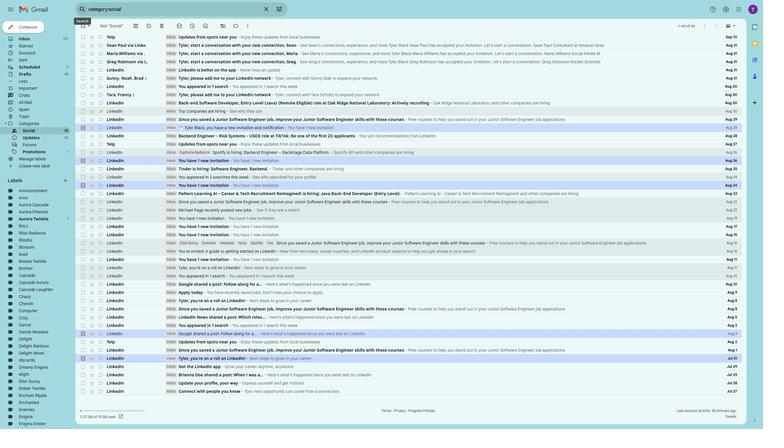 Task type: describe. For each thing, give the bounding box(es) containing it.
from right hear
[[290, 249, 299, 254]]

ember twinkle
[[19, 387, 46, 392]]

terms
[[382, 409, 391, 414]]

yelp for aug 2
[[107, 340, 115, 345]]

33 row from the top
[[75, 297, 742, 305]]

ethereal
[[32, 210, 48, 215]]

delight for delight rainbow
[[19, 344, 32, 349]]

job, down inbox apply today - you have recently saved jobs. don't miss your chance to apply. ‌ ‌ ‌ ‌ ‌ ‌ ‌ ‌ ‌ ‌ ‌ ‌ ‌ ‌ ‌ ‌ ‌ ‌ ‌ ‌ ‌ ‌ ‌ ‌ ‌ ‌ ‌ ‌ ‌ ‌ ‌ ‌ ‌ ‌ ‌ ‌ ‌ ‌ ‌ ‌ ‌ ‌ ‌ ‌ ‌ ‌ ‌ ‌ ‌
[[267, 307, 275, 312]]

48
[[64, 72, 68, 76]]

inbox google shared a post: follow along for a… - here's what's happened since you were last on linkedin ͏ ͏ ͏ ͏ ͏ ͏ ͏ ͏ ͏ ͏ ͏ ͏ ͏ ͏ ͏ ͏ ͏ ͏ ͏ ͏ ͏ ͏ ͏ ͏ ͏ ͏ ͏ ͏ ͏ ͏ ͏ ͏ ͏ ͏ ͏ ͏ ͏ ͏ ͏ ͏ ͏ ͏ ͏ ͏ ͏ ͏ ͏ ͏ ͏ ͏ ͏ ͏ ͏ ͏ ͏ ͏ ͏ ͏ ͏ ͏ ͏ ͏ ͏ ͏ ͏ ͏ ͏ ͏ ͏
[[167, 332, 438, 337]]

1 44 of 44
[[679, 24, 695, 28]]

2 jul 29 from the top
[[727, 373, 738, 378]]

saved left don't
[[241, 290, 252, 296]]

started
[[240, 249, 253, 254]]

tyler right 📩 image
[[184, 125, 193, 131]]

2 maria from the left
[[287, 51, 298, 56]]

32 row from the top
[[75, 289, 742, 297]]

enchanted
[[19, 401, 39, 406]]

2 & from the left
[[459, 191, 462, 197]]

improve for aug 1
[[276, 348, 292, 353]]

18 row from the top
[[75, 173, 742, 182]]

28 row from the top
[[75, 256, 742, 264]]

0 horizontal spatial they
[[247, 109, 255, 114]]

developer,
[[218, 101, 240, 106]]

job, for aug 1
[[267, 348, 275, 353]]

0 horizontal spatial miss
[[252, 68, 261, 73]]

0 vertical spatial aug 24
[[727, 175, 738, 180]]

0 vertical spatial social
[[572, 51, 583, 56]]

see left maria's in the left top of the page
[[302, 51, 309, 56]]

week up inbox google shared a post: follow along for a… - here's what's happened since you were last on linkedin ͏ ͏ ͏ ͏ ͏ ͏ ͏ ͏ ͏ ͏ ͏ ͏ ͏ ͏ ͏ ͏ ͏ ͏ ͏ ͏ ͏ ͏ ͏ ͏ ͏ ͏ ͏ ͏ ͏ ͏ ͏ ͏ ͏ ͏ ͏ ͏ ͏ ͏ ͏ ͏ ͏ ͏ ͏ ͏ ͏ ͏ ͏ ͏ ͏ ͏ ͏ ͏ ͏
[[285, 274, 294, 279]]

from right the come
[[306, 389, 314, 395]]

2 career from the left
[[445, 191, 458, 197]]

inbox inside inbox top companies are hiring - see who they are ‌ ‌ ‌ ‌ ‌ ‌ ‌ ‌ ‌ ‌ ‌ ‌ ‌ ‌ ‌ ‌ ‌ ‌ ‌ ‌ ‌ ‌ ‌ ‌ ‌ ‌ ‌ ‌ ‌ ‌ ‌ ‌ ‌ ‌ ‌ ‌ ‌ ‌ ‌ ‌ ‌ ‌ ‌ ‌ ‌ ‌ ‌ ‌ ‌ ‌ ‌ ‌ ‌ ‌ ‌ ‌ ‌ ‌ ‌ ‌ ‌ ‌ ‌ ‌ ‌ ‌ ‌ ‌ ‌ ‌ ‌ ‌
[[167, 109, 176, 114]]

0 vertical spatial recently
[[205, 208, 220, 213]]

data
[[303, 150, 312, 155]]

inbox since you saved a junior software engineer job, improve your junior software engineer skills with these courses - free courses to help you stand out in your junior software engineer job applications ͏ ͏ ͏ ͏ ͏ ͏ ͏ ͏ ͏ ͏ ͏ ͏ ͏ ͏ ͏ ͏ ͏ ͏ ͏ ͏ ͏ ͏ ͏ ͏ ͏ ͏ ͏ ͏ ͏ ͏ ͏ ͏ ͏ ͏ ͏ ͏ ͏ ͏ for aug 22
[[167, 200, 589, 205]]

1 horizontal spatial hiring:
[[231, 150, 243, 155]]

1 horizontal spatial they
[[268, 208, 277, 213]]

saved up black,
[[199, 117, 211, 122]]

systems
[[229, 134, 245, 139]]

maria williams via .
[[107, 51, 145, 56]]

recruiters,
[[300, 249, 319, 254]]

all
[[19, 100, 23, 105]]

26 row from the top
[[75, 239, 742, 248]]

inbox tyler, please add me to your linkedin network - tyler, connect with tara schultz to expand your network. ͏ ͏ ͏ ͏ ͏ ͏ ͏ ͏ ͏ ͏ ͏ ͏ ͏ ͏ ͏ ͏ ͏ ͏ ͏ ͏ ͏ ͏ ͏ ͏ ͏ ͏ ͏ ͏ ͏ ͏ ͏ ͏ ͏ ͏ ͏ ͏ ͏ ͏ ͏ ͏ ͏ ͏ ͏ ͏ ͏ ͏ ͏ ͏ ͏ ͏ ͏ ͏
[[167, 92, 436, 98]]

support image
[[710, 6, 717, 13]]

enigma for "enigma" link
[[19, 415, 33, 420]]

trash
[[19, 114, 29, 119]]

4 maria from the left
[[545, 51, 555, 56]]

2 vertical spatial you're
[[191, 356, 203, 362]]

is left better
[[197, 68, 200, 73]]

sunny left noah
[[107, 76, 119, 81]]

inbox inside inbox back-end software developer, entry level (java) (remote eligible) role at oak ridge national laboratory: actively recruiting - oak ridge national laboratory and other companies are hiring ͏ ͏ ͏ ͏ ͏ ͏ ͏ ͏ ͏ ͏ ͏ ͏ ͏ ͏ ͏ ͏ ͏ ͏ ͏ ͏ ͏ ͏ ͏ ͏ ͏ ͏ ͏ ͏ ͏ ͏ ͏ ͏ ͏ ͏ ͏ ͏ ͏ ͏ ͏ ͏ ͏ ͏ ͏ ͏ ͏ ͏ ͏ ͏ ͏ ͏
[[167, 101, 176, 105]]

which
[[239, 315, 251, 320]]

2 up aug 1
[[736, 340, 738, 345]]

come
[[294, 389, 305, 395]]

sunny up invited:
[[188, 241, 198, 246]]

connection, for sean
[[262, 43, 285, 48]]

44 row from the top
[[75, 388, 742, 396]]

1 31 from the top
[[734, 43, 738, 47]]

euphoria
[[180, 150, 194, 155]]

aurora ethereal link
[[19, 210, 48, 215]]

businesses͏‌ for aug 2
[[300, 340, 320, 345]]

delight for delight link
[[19, 337, 32, 342]]

happened up chance
[[293, 282, 312, 287]]

google for here's what's happened since you were last on linkedin ͏ ͏ ͏ ͏ ͏ ͏ ͏ ͏ ͏ ͏ ͏ ͏ ͏ ͏ ͏ ͏ ͏ ͏ ͏ ͏ ͏ ͏ ͏ ͏ ͏ ͏ ͏ ͏ ͏ ͏ ͏ ͏ ͏ ͏ ͏ ͏ ͏ ͏ ͏ ͏ ͏ ͏ ͏ ͏ ͏ ͏ ͏ ͏ ͏ ͏ ͏ ͏ ͏ ͏ ͏ ͏ ͏ ͏ ͏ ͏ ͏ ͏ ͏ ͏ ͏ ͏ ͏ ͏ ͏
[[179, 332, 192, 337]]

invitation. for robinson
[[474, 59, 492, 65]]

24 row from the top
[[75, 223, 742, 231]]

0 horizontal spatial the
[[187, 365, 194, 370]]

"social"
[[108, 23, 124, 29]]

conversation. for maria
[[518, 51, 544, 56]]

experience, for sean's
[[347, 43, 369, 48]]

3 30 from the top
[[733, 101, 738, 105]]

1 vertical spatial ember
[[34, 422, 46, 427]]

1 vertical spatial 24
[[733, 183, 738, 188]]

2 vertical spatial steps
[[260, 356, 270, 362]]

0 vertical spatial elixir
[[180, 241, 187, 246]]

2 horizontal spatial ,
[[132, 76, 133, 81]]

updates inside labels "navigation"
[[23, 135, 40, 141]]

aug 31 for never miss an update ͏ ͏ ͏ ͏ ͏ ͏ ͏ ͏ ͏ ͏ ͏ ͏ ͏ ͏ ͏ ͏ ͏ ͏ ͏ ͏ ͏ ͏ ͏ ͏ ͏ ͏ ͏ ͏ ͏ ͏ ͏ ͏ ͏ ͏ ͏ ͏ ͏ ͏ ͏ ͏ ͏ ͏ ͏ ͏ ͏ ͏ ͏ ͏ ͏ ͏ ͏ ͏ ͏ ͏ ͏ ͏ ͏ ͏ ͏ ͏ ͏ ͏ ͏ ͏ ͏ ͏ ͏ ͏ ͏ ͏
[[727, 68, 738, 72]]

0 horizontal spatial tara
[[107, 92, 116, 97]]

29 row from the top
[[75, 264, 742, 272]]

2 horizontal spatial the
[[311, 134, 318, 139]]

3 aug 31 from the top
[[727, 60, 738, 64]]

1 reimagined! from the left
[[277, 191, 302, 197]]

advanced search options image
[[274, 3, 285, 15]]

- you have 1 new invitation ͏ ͏ ͏ ͏ ͏ ͏ ͏ ͏ ͏ ͏ ͏ ͏ ͏ ͏ ͏ ͏ ͏ ͏ ͏ ͏ ͏ ͏ ͏ ͏ ͏ ͏ ͏ ͏ ͏ ͏ ͏ ͏ ͏ ͏ ͏ ͏ ͏ ͏ ͏ ͏ ͏ ͏ ͏ ͏ ͏ ͏ ͏ ͏ ͏ ͏ ͏ ͏ ͏ ͏ ͏ ͏ ͏ ͏ ͏ ͏ ͏ ͏ ͏ ͏ ͏ ͏ ͏ ͏ ͏ ͏ ͏ ͏ ͏ ͏ ͏ ͏ ͏ ͏ ͏ ͏ ͏ ͏ ͏ ͏ ͏ ͏ ͏ ͏
[[284, 125, 427, 131]]

2 vertical spatial here's
[[267, 373, 279, 378]]

a… for here's
[[252, 332, 257, 337]]

inbox inside inbox brianna doe shared a post: when i was a… - here's what's happened since you were last on linkedin ͏ ͏ ͏ ͏ ͏ ͏ ͏ ͏ ͏ ͏ ͏ ͏ ͏ ͏ ͏ ͏ ͏ ͏ ͏ ͏ ͏ ͏ ͏ ͏ ͏ ͏ ͏ ͏ ͏ ͏ ͏ ͏ ͏ ͏ ͏ ͏ ͏ ͏ ͏ ͏ ͏ ͏ ͏ ͏ ͏ ͏ ͏ ͏ ͏ ͏ ͏ ͏ ͏
[[167, 373, 176, 378]]

2 gb from the left
[[102, 415, 107, 420]]

3 greg from the left
[[409, 59, 419, 65]]

shared up profile,
[[204, 373, 218, 378]]

inbox inside inbox tyler, start a conversation with your new connection, sean - see sean's connections, experience, and more tyler black sean paul has accepted your invitation. let's start a conversation. sean paul consultant at amazon grea
[[167, 43, 176, 47]]

, for noah
[[119, 76, 120, 81]]

computer
[[19, 309, 38, 314]]

skills for aug 1
[[355, 348, 365, 353]]

delight rainbow link
[[19, 344, 49, 349]]

25 row from the top
[[75, 231, 742, 239]]

blossom
[[19, 245, 35, 250]]

39 row from the top
[[75, 347, 742, 355]]

0 vertical spatial 24
[[734, 175, 738, 180]]

network for tyler, connect with sunny side to expand your network. ͏ ͏ ͏ ͏ ͏ ͏ ͏ ͏ ͏ ͏ ͏ ͏ ͏ ͏ ͏ ͏ ͏ ͏ ͏ ͏ ͏ ͏ ͏ ͏ ͏ ͏ ͏ ͏ ͏ ͏ ͏ ͏ ͏ ͏ ͏ ͏ ͏ ͏ ͏ ͏ ͏ ͏ ͏ ͏ ͏ ͏ ͏ ͏ ͏ ͏ ͏ ͏ ͏
[[255, 76, 271, 81]]

see down developer,
[[230, 109, 237, 114]]

2 vertical spatial career‌
[[300, 356, 312, 362]]

connections, for sean's
[[322, 43, 346, 48]]

10 row from the top
[[75, 107, 742, 116]]

15 inside footer
[[98, 415, 101, 420]]

activity:
[[699, 409, 711, 414]]

43 row from the top
[[75, 380, 742, 388]]

cascade for cascade aurora
[[19, 280, 35, 286]]

jul down jul 31
[[727, 365, 733, 369]]

2 vertical spatial next
[[250, 356, 259, 362]]

2 vertical spatial what's
[[280, 373, 293, 378]]

3 robinson from the left
[[553, 59, 570, 65]]

improve up product at bottom
[[367, 241, 382, 246]]

2 vertical spatial grow
[[276, 356, 285, 362]]

from down add to tasks icon
[[196, 34, 206, 40]]

ahead
[[437, 249, 448, 254]]

1 horizontal spatial tara
[[311, 92, 319, 98]]

20 row from the top
[[75, 190, 742, 198]]

1 greg from the left
[[107, 59, 116, 65]]

aug 31 for see sean's connections, experience, and more tyler black sean paul has accepted your invitation. let's start a conversation. sean paul consultant at amazon grea
[[727, 43, 738, 47]]

eligible)
[[297, 101, 313, 106]]

see left greg's
[[300, 59, 307, 65]]

clear search image
[[261, 3, 272, 15]]

news
[[197, 315, 208, 320]]

appeared up the 'today' at the bottom
[[186, 274, 204, 279]]

cascade for cascade laughter
[[19, 287, 35, 293]]

appeared down which at left bottom
[[240, 323, 258, 329]]

social inside labels "navigation"
[[23, 128, 35, 134]]

(java)
[[265, 101, 278, 106]]

m
[[597, 51, 601, 56]]

0 vertical spatial 10
[[734, 35, 738, 39]]

0 vertical spatial backend
[[179, 134, 196, 139]]

out for aug 29
[[467, 117, 473, 122]]

move to image
[[220, 23, 226, 29]]

inbox updates from spots near you - enjoy these updates from local businesses͏‌ ͏‌ ͏‌ ͏‌ ͏‌ ͏‌ ͏‌ ͏‌ ͏‌ ͏‌ ͏‌ ͏‌ ͏‌ ͏‌ ͏‌ ͏‌ ͏‌ ͏‌ ͏‌ ͏‌ ͏‌ ͏‌ ͏‌ ͏‌ ͏‌ ͏‌ ͏‌ ͏‌ ͏‌ ͏‌ ͏‌ ͏‌ ͏‌ ͏‌ ͏‌ ͏‌ ͏‌ ͏‌ ͏‌ ͏‌ for aug 2
[[167, 340, 362, 345]]

breeze
[[19, 259, 32, 264]]

0 vertical spatial back-
[[179, 101, 191, 106]]

ember twinkle link
[[19, 387, 46, 392]]

4 sean from the left
[[534, 43, 543, 48]]

1 tech from the left
[[240, 191, 250, 197]]

1 vertical spatial aug 29
[[727, 126, 738, 130]]

22 for see if they are a match. ‌ ‌ ‌ ‌ ‌ ‌ ‌ ‌ ‌ ‌ ‌ ‌ ‌ ‌ ‌ ‌ ‌ ‌ ‌ ‌ ‌ ‌ ‌ ‌ ‌ ‌ ‌ ‌ ‌ ‌ ‌ ‌ ‌ ‌ ‌ ‌ ‌ ‌ ‌ ‌ ‌ ‌ ‌ ‌ ‌ ‌ ‌ ‌ ‌ ‌ ‌ ‌ ‌ ‌ ‌ ‌ ‌ ‌ ‌ ‌ ‌ ‌ ‌ ‌ ‌ ‌ ‌ ‌
[[734, 208, 738, 213]]

0 vertical spatial the
[[221, 68, 228, 73]]

steps for aug 8
[[260, 299, 270, 304]]

0 vertical spatial what's
[[279, 282, 291, 287]]

aurora for aurora cascade
[[19, 203, 31, 208]]

updates for aug 27
[[179, 142, 196, 147]]

java
[[321, 191, 331, 197]]

aurora for aurora twinkle
[[19, 217, 32, 222]]

from right recommendations
[[410, 134, 419, 139]]

22 for free courses to help you stand out in your junior software engineer job applications ͏ ͏ ͏ ͏ ͏ ͏ ͏ ͏ ͏ ͏ ͏ ͏ ͏ ͏ ͏ ͏ ͏ ͏ ͏ ͏ ͏ ͏ ͏ ͏ ͏ ͏ ͏ ͏ ͏ ͏ ͏ ͏ ͏ ͏ ͏ ͏ ͏ ͏
[[734, 200, 738, 204]]

saved up page on the top left of page
[[198, 200, 209, 205]]

2 robinson from the left
[[420, 59, 437, 65]]

if
[[265, 208, 267, 213]]

2 vertical spatial linkedin!
[[227, 356, 246, 362]]

inbox inside inbox google shared a post: follow along for a… - here's what's happened since you were last on linkedin ͏ ͏ ͏ ͏ ͏ ͏ ͏ ͏ ͏ ͏ ͏ ͏ ͏ ͏ ͏ ͏ ͏ ͏ ͏ ͏ ͏ ͏ ͏ ͏ ͏ ͏ ͏ ͏ ͏ ͏ ͏ ͏ ͏ ͏ ͏ ͏ ͏ ͏ ͏ ͏ ͏ ͏ ͏ ͏ ͏ ͏ ͏ ͏ ͏ ͏ ͏ ͏ ͏
[[167, 282, 176, 287]]

this up (remote
[[280, 84, 287, 89]]

jul down the jul 28 on the right
[[728, 390, 733, 394]]

has for williams
[[440, 51, 447, 56]]

2 greg from the left
[[286, 59, 296, 65]]

appeared down news
[[187, 323, 206, 329]]

4 31 from the top
[[734, 68, 738, 72]]

5
[[736, 315, 738, 320]]

elixir sunny inside main content
[[180, 241, 198, 246]]

announcement link
[[19, 188, 47, 194]]

2 30 from the top
[[733, 93, 738, 97]]

appeared down started
[[237, 274, 255, 279]]

1 oak from the left
[[328, 101, 336, 106]]

jul down aug 1
[[728, 357, 733, 361]]

week down engineer,
[[239, 175, 249, 180]]

anytime,
[[258, 365, 274, 370]]

0 vertical spatial aug 3
[[728, 324, 738, 328]]

1 vertical spatial what's
[[282, 315, 295, 320]]

social link
[[23, 128, 35, 134]]

gmail image
[[19, 4, 51, 15]]

enemies inside labels "navigation"
[[19, 408, 35, 413]]

0 vertical spatial jobs.
[[244, 208, 253, 213]]

aurora cascade link
[[19, 203, 49, 208]]

41 row from the top
[[75, 363, 742, 371]]

career‌ for aug 8
[[300, 299, 312, 304]]

2 williams from the left
[[424, 51, 439, 56]]

since up inbox google shared a post: follow along for a… - here's what's happened since you were last on linkedin ͏ ͏ ͏ ͏ ͏ ͏ ͏ ͏ ͏ ͏ ͏ ͏ ͏ ͏ ͏ ͏ ͏ ͏ ͏ ͏ ͏ ͏ ͏ ͏ ͏ ͏ ͏ ͏ ͏ ͏ ͏ ͏ ͏ ͏ ͏ ͏ ͏ ͏ ͏ ͏ ͏ ͏ ͏ ͏ ͏ ͏ ͏ ͏ ͏ ͏ ͏ ͏ ͏ ͏ ͏ ͏ ͏ ͏ ͏ ͏ ͏ ͏ ͏ ͏ ͏ ͏ ͏ ͏ ͏
[[316, 315, 326, 320]]

row containing sean paul via linke.
[[75, 41, 742, 50]]

elixir inside labels "navigation"
[[19, 379, 28, 385]]

inbox you have 1 new invitation - you have 1 new invitation ͏ ͏ ͏ ͏ ͏ ͏ ͏ ͏ ͏ ͏ ͏ ͏ ͏ ͏ ͏ ͏ ͏ ͏ ͏ ͏ ͏ ͏ ͏ ͏ ͏ ͏ ͏ ͏ ͏ ͏ ͏ ͏ ͏ ͏ ͏ ͏ ͏ ͏ ͏ ͏ ͏ ͏ ͏ ͏ ͏ ͏ ͏ ͏ ͏ ͏ ͏ ͏ ͏ ͏ ͏ ͏ ͏ ͏ ͏ ͏ ͏ ͏ ͏ ͏ ͏ ͏ ͏ ͏ ͏ ͏ ͏ ͏ ͏ ͏ ͏ ͏ ͏ ͏ ͏ ͏ ͏ ͏ ͏ ͏ ͏ ͏ ͏ ͏ for aug 26
[[167, 158, 372, 164]]

spots for sep 10
[[207, 34, 218, 40]]

velvet
[[33, 351, 44, 356]]

what's
[[274, 332, 286, 337]]

has for paul
[[429, 43, 436, 48]]

1 44 from the left
[[682, 24, 686, 28]]

inbox tinder is hiring: software engineer, backend. - tinder and other companies are hiring ͏ ͏ ͏ ͏ ͏ ͏ ͏ ͏ ͏ ͏ ͏ ͏ ͏ ͏ ͏ ͏ ͏ ͏ ͏ ͏ ͏ ͏ ͏ ͏ ͏ ͏ ͏ ͏ ͏ ͏ ͏ ͏ ͏ ͏ ͏ ͏ ͏ ͏ ͏ ͏ ͏ ͏ ͏ ͏ ͏ ͏ ͏ ͏ ͏ ͏ ͏ ͏ ͏ ͏ ͏ ͏ ͏ ͏ ͏ ͏ ͏
[[167, 167, 408, 172]]

0 horizontal spatial role
[[262, 134, 269, 139]]

34 row from the top
[[75, 305, 742, 314]]

2 26 from the top
[[734, 159, 738, 163]]

1 williams from the left
[[119, 51, 136, 56]]

inbox apply today - you have recently saved jobs. don't miss your chance to apply. ‌ ‌ ‌ ‌ ‌ ‌ ‌ ‌ ‌ ‌ ‌ ‌ ‌ ‌ ‌ ‌ ‌ ‌ ‌ ‌ ‌ ‌ ‌ ‌ ‌ ‌ ‌ ‌ ‌ ‌ ‌ ‌ ‌ ‌ ‌ ‌ ‌ ‌ ‌ ‌ ‌ ‌ ‌ ‌ ‌ ‌ ‌ ‌ ‌
[[167, 290, 376, 296]]

updates for aug 27
[[264, 142, 279, 147]]

last
[[677, 409, 684, 414]]

0 vertical spatial for
[[289, 175, 294, 180]]

api
[[348, 150, 355, 155]]

euphoria radiance
[[180, 150, 210, 155]]

(entry
[[374, 191, 387, 197]]

inbox update your profile, your way - express yourself and get noticed ‌ ‌ ‌ ‌ ‌ ‌ ‌ ‌ ‌ ‌ ‌ ‌ ‌ ‌ ‌ ‌ ‌ ‌ ‌ ‌ ‌ ‌ ‌ ‌ ‌ ‌ ‌ ‌ ‌ ‌ ‌ ‌ ‌ ‌ ‌ ‌ ‌ ‌ ‌ ‌ ‌ ‌ ‌ ‌ ‌ ‌ ‌ ‌ ‌ ‌ ‌ ‌ ‌ ‌ ‌ ‌ ‌ ‌ ‌ ‌ ‌ ‌ ‌ ‌
[[167, 381, 371, 387]]

aurora for aurora ethereal
[[19, 210, 31, 215]]

, for franny
[[116, 92, 117, 97]]

2 44 from the left
[[691, 24, 695, 28]]

📩 image
[[179, 126, 184, 131]]

more image
[[245, 23, 251, 29]]

more for maria
[[381, 51, 391, 56]]

inbox you have 1 new invitation - you have 1 new invitation ͏ ͏ ͏ ͏ ͏ ͏ ͏ ͏ ͏ ͏ ͏ ͏ ͏ ͏ ͏ ͏ ͏ ͏ ͏ ͏ ͏ ͏ ͏ ͏ ͏ ͏ ͏ ͏ ͏ ͏ ͏ ͏ ͏ ͏ ͏ ͏ ͏ ͏ ͏ ͏ ͏ ͏ ͏ ͏ ͏ ͏ ͏ ͏ ͏ ͏ ͏ ͏ ͏ ͏ ͏ ͏ ͏ ͏ ͏ ͏ ͏ ͏ ͏ ͏ ͏ ͏ ͏ for aug 19
[[167, 216, 346, 221]]

announcement
[[19, 188, 47, 194]]

23 row from the top
[[75, 215, 742, 223]]

settings image
[[723, 6, 730, 13]]

2 vertical spatial hiring:
[[307, 191, 320, 197]]

jul up jul 27
[[728, 382, 733, 386]]

never
[[240, 68, 251, 73]]

conversation. for sean
[[508, 43, 533, 48]]

row containing tara
[[75, 91, 742, 99]]

0 vertical spatial 11
[[735, 258, 738, 262]]

17 row from the top
[[75, 165, 742, 173]]

11 row from the top
[[75, 116, 742, 124]]

grow for aug 11
[[270, 266, 280, 271]]

1 vertical spatial back-
[[332, 191, 344, 197]]

inbox inside inbox linkedin news shared a post: which roles… - here's what's happened since you were last on linkedin ͏ ͏ ͏ ͏ ͏ ͏ ͏ ͏ ͏ ͏ ͏ ͏ ͏ ͏ ͏ ͏ ͏ ͏ ͏ ͏ ͏ ͏ ͏ ͏ ͏ ͏ ͏ ͏ ͏ ͏ ͏ ͏ ͏ ͏ ͏ ͏ ͏ ͏ ͏ ͏ ͏ ͏ ͏ ͏ ͏ ͏ ͏ ͏ ͏ ͏ ͏ ͏ ͏
[[167, 315, 176, 320]]

roll for aug 11
[[211, 266, 217, 271]]

2 paul from the left
[[420, 43, 428, 48]]

delight velvet
[[19, 351, 44, 356]]

10 for here's what's happened since you were last on linkedin ͏ ͏ ͏ ͏ ͏ ͏ ͏ ͏ ͏ ͏ ͏ ͏ ͏ ͏ ͏ ͏ ͏ ͏ ͏ ͏ ͏ ͏ ͏ ͏ ͏ ͏ ͏ ͏ ͏ ͏ ͏ ͏ ͏ ͏ ͏ ͏ ͏ ͏ ͏ ͏ ͏ ͏ ͏ ͏ ͏ ͏ ͏ ͏ ͏ ͏ ͏ ͏ ͏
[[734, 282, 738, 287]]

from down tiktok:
[[280, 142, 289, 147]]

improve up inbox linkedin news shared a post: which roles… - here's what's happened since you were last on linkedin ͏ ͏ ͏ ͏ ͏ ͏ ͏ ͏ ͏ ͏ ͏ ͏ ͏ ͏ ͏ ͏ ͏ ͏ ͏ ͏ ͏ ͏ ͏ ͏ ͏ ͏ ͏ ͏ ͏ ͏ ͏ ͏ ͏ ͏ ͏ ͏ ͏ ͏ ͏ ͏ ͏ ͏ ͏ ͏ ͏ ͏ ͏ ͏ ͏ ͏ ͏ ͏ ͏ on the bottom
[[276, 307, 292, 312]]

1 pattern from the left
[[179, 191, 193, 197]]

9 row from the top
[[75, 99, 742, 107]]

let's for maria
[[495, 51, 504, 56]]

from down news
[[196, 340, 206, 345]]

profile,
[[205, 381, 219, 387]]

connection, for greg
[[262, 59, 285, 65]]

row containing maria williams via .
[[75, 50, 742, 58]]

2 spotify from the left
[[334, 150, 347, 155]]

week down inbox linkedin news shared a post: which roles… - here's what's happened since you were last on linkedin ͏ ͏ ͏ ͏ ͏ ͏ ͏ ͏ ͏ ͏ ͏ ͏ ͏ ͏ ͏ ͏ ͏ ͏ ͏ ͏ ͏ ͏ ͏ ͏ ͏ ͏ ͏ ͏ ͏ ͏ ͏ ͏ ͏ ͏ ͏ ͏ ͏ ͏ ͏ ͏ ͏ ͏ ͏ ͏ ͏ ͏ ͏ ͏ ͏ ͏ ͏ ͏ ͏ on the bottom
[[288, 323, 298, 329]]

3 inbox since you saved a junior software engineer job, improve your junior software engineer skills with these courses - free courses to help you stand out in your junior software engineer job applications ͏ ͏ ͏ ͏ ͏ ͏ ͏ ͏ ͏ ͏ ͏ ͏ ͏ ͏ ͏ ͏ ͏ ͏ ͏ ͏ ͏ ͏ ͏ ͏ ͏ ͏ ͏ ͏ ͏ ͏ ͏ ͏ ͏ ͏ ͏ ͏ ͏ ͏ from the top
[[167, 307, 606, 312]]

1 vertical spatial recently
[[225, 290, 240, 296]]

breeze twinkle
[[19, 259, 46, 264]]

2 reimagined! from the left
[[496, 191, 519, 197]]

free for aug 1
[[408, 348, 417, 353]]

1 sean from the left
[[107, 43, 117, 48]]

is down risk
[[227, 150, 230, 155]]

0 vertical spatial get
[[429, 249, 436, 254]]

0 vertical spatial app
[[229, 68, 236, 73]]

1 horizontal spatial career
[[320, 249, 332, 254]]

3 inbox tyler, you're on a roll on linkedin! - next steps to grow in your career‌ ‌ ‌ ‌ ‌ ‌ ‌ ‌ ‌ ‌ ‌ ‌ ‌ ‌ ‌ ‌ ‌ ‌ ‌ ‌ ‌ ‌ ‌ ‌ ‌ ‌ ‌ ‌ ‌ ‌ ‌ ‌ ‌ ‌ ‌ ‌ ‌ ‌ ‌ ‌ ‌ ‌ ‌ ‌ ‌ ‌ ‌ ‌ ‌ ‌ ‌ ‌ ‌ ‌ ‌ ‌ ‌ ‌ ‌ ‌ ‌ ‌ ‌ ‌ from the top
[[167, 356, 379, 362]]

1 spotify from the left
[[213, 150, 226, 155]]

dazzle meadow
[[19, 330, 48, 335]]

expand for side
[[338, 76, 352, 81]]

inbox inside labels "navigation"
[[19, 36, 30, 42]]

happened up noticed at the bottom left of the page
[[294, 373, 313, 378]]

improve for aug 29
[[276, 117, 292, 122]]

labels heading
[[8, 178, 63, 184]]

0 vertical spatial here's
[[266, 282, 278, 287]]

1 tinder from the left
[[179, 167, 192, 172]]

0 vertical spatial who
[[238, 109, 246, 114]]

invited:
[[191, 249, 205, 254]]

from up "euphoria radiance"
[[196, 142, 206, 147]]

program
[[409, 409, 422, 414]]

0 vertical spatial aug 11
[[727, 258, 738, 262]]

1 robinson from the left
[[118, 59, 136, 65]]

2 recruitment from the left
[[473, 191, 495, 197]]

inbox updates from spots near you - enjoy these updates from local businesses͏‌ ͏‌ ͏‌ ͏‌ ͏‌ ͏‌ ͏‌ ͏‌ ͏‌ ͏‌ ͏‌ ͏‌ ͏‌ ͏‌ ͏‌ ͏‌ ͏‌ ͏‌ ͏‌ ͏‌ ͏‌ ͏‌ ͏‌ ͏‌ ͏‌ ͏‌ ͏‌ ͏‌ ͏‌ ͏‌ ͏‌ ͏‌ ͏‌ ͏‌ ͏‌ ͏‌ ͏‌ ͏‌ ͏‌ ͏‌ for sep 10
[[167, 34, 362, 40]]

1 horizontal spatial at
[[323, 101, 327, 106]]

38 row from the top
[[75, 338, 742, 347]]

elixir sunny inside labels "navigation"
[[19, 379, 40, 385]]

since up apply.
[[313, 282, 322, 287]]

from down what's
[[280, 340, 289, 345]]

saved up doe
[[199, 348, 211, 353]]

2 · from the left
[[407, 409, 408, 414]]

chance
[[293, 290, 307, 296]]

2 left 'searches'
[[210, 175, 212, 180]]

details
[[726, 415, 737, 420]]

3 maria from the left
[[413, 51, 423, 56]]

see down backend.
[[253, 175, 260, 180]]

3 paul from the left
[[544, 43, 552, 48]]

2 ridge from the left
[[442, 101, 453, 106]]

spots for aug 27
[[207, 142, 218, 147]]

from down advanced search options icon
[[280, 34, 289, 40]]

1 vertical spatial 3
[[736, 324, 738, 328]]

0.27 gb of 15 gb used
[[80, 415, 116, 420]]

cozy link
[[19, 316, 28, 321]]

1 · from the left
[[392, 409, 393, 414]]

enchant ripple link
[[19, 394, 47, 399]]

job, up inbox you're invited: a guide to getting started on linkedin - hear from recruiters, career coaches, and linkedin product experts to help you get ahead in your search ‌ ‌ ‌ ‌ ‌ ‌ ‌ ‌ ‌ ‌ ‌ ‌ ‌ ‌ ‌ ‌ ‌ ‌ ‌ ‌ ‌ ‌ ‌ ‌ ‌ ‌ ‌ ‌
[[359, 241, 366, 246]]

cherish
[[19, 302, 33, 307]]

see left sean's
[[300, 43, 308, 48]]

enjoy for sep 10
[[241, 34, 251, 40]]

4 30 from the top
[[733, 109, 738, 114]]

tyler for sean
[[389, 43, 398, 48]]

me for tyler, connect with sunny side to expand your network. ͏ ͏ ͏ ͏ ͏ ͏ ͏ ͏ ͏ ͏ ͏ ͏ ͏ ͏ ͏ ͏ ͏ ͏ ͏ ͏ ͏ ͏ ͏ ͏ ͏ ͏ ͏ ͏ ͏ ͏ ͏ ͏ ͏ ͏ ͏ ͏ ͏ ͏ ͏ ͏ ͏ ͏ ͏ ͏ ͏ ͏ ͏ ͏ ͏ ͏ ͏ ͏ ͏
[[214, 76, 220, 81]]

arno
[[19, 195, 28, 201]]

roll for aug 8
[[214, 299, 220, 304]]

1 national from the left
[[349, 101, 366, 106]]

appeared down "euphoria radiance"
[[186, 175, 204, 180]]

2 vertical spatial a…
[[258, 373, 263, 378]]

inbox inside 'inbox backend engineer - risk systems - usds role at tiktok: be one of the first 20 applicants - your job recommendations from linkedin ͏ ͏ ͏ ͏ ͏ ͏ ͏ ͏ ͏ ͏ ͏ ͏ ͏ ͏ ͏ ͏ ͏ ͏ ͏ ͏ ͏ ͏ ͏ ͏ ͏ ͏ ͏ ͏ ͏ ͏ ͏ ͏ ͏ ͏ ͏ ͏ ͏ ͏ ͏ ͏ ͏ ͏ ͏ ͏ ͏ ͏ ͏ ͏ ͏ ͏ ͏ ͏ ͏ ͏ ͏ ͏ ͏ ͏ ͏ ͏ ͏'
[[167, 134, 176, 138]]

1 vertical spatial miss
[[274, 290, 283, 296]]

manage labels link
[[19, 157, 46, 162]]

enjoy for aug 27
[[241, 142, 251, 147]]

inbox backend engineer - risk systems - usds role at tiktok: be one of the first 20 applicants - your job recommendations from linkedin ͏ ͏ ͏ ͏ ͏ ͏ ͏ ͏ ͏ ͏ ͏ ͏ ͏ ͏ ͏ ͏ ͏ ͏ ͏ ͏ ͏ ͏ ͏ ͏ ͏ ͏ ͏ ͏ ͏ ͏ ͏ ͏ ͏ ͏ ͏ ͏ ͏ ͏ ͏ ͏ ͏ ͏ ͏ ͏ ͏ ͏ ͏ ͏ ͏ ͏ ͏ ͏ ͏ ͏ ͏ ͏ ͏ ͏ ͏ ͏ ͏
[[167, 134, 500, 139]]

invitation. for williams
[[476, 51, 494, 56]]

2 vertical spatial 3
[[736, 332, 738, 336]]

is down "euphoria radiance"
[[193, 167, 196, 172]]

know
[[230, 389, 241, 395]]

shared down news
[[193, 332, 206, 337]]

saved up news
[[199, 307, 211, 312]]

.
[[144, 51, 145, 56]]

inbox michael page recently posted new jobs. - see if they are a match. ‌ ‌ ‌ ‌ ‌ ‌ ‌ ‌ ‌ ‌ ‌ ‌ ‌ ‌ ‌ ‌ ‌ ‌ ‌ ‌ ‌ ‌ ‌ ‌ ‌ ‌ ‌ ‌ ‌ ‌ ‌ ‌ ‌ ‌ ‌ ‌ ‌ ‌ ‌ ‌ ‌ ‌ ‌ ‌ ‌ ‌ ‌ ‌ ‌ ‌ ‌ ‌ ‌ ‌ ‌ ‌ ‌ ‌ ‌ ‌ ‌ ‌ ‌ ‌ ‌ ‌ ‌ ‌
[[167, 208, 373, 213]]

1 vertical spatial here's
[[269, 315, 281, 320]]

2 vertical spatial roll
[[214, 356, 220, 362]]

9
[[736, 291, 738, 295]]

along for here's
[[234, 332, 244, 337]]

local for aug 27
[[290, 142, 299, 147]]

2 horizontal spatial at
[[575, 43, 578, 48]]

job, for aug 29
[[267, 117, 275, 122]]

maria's
[[310, 51, 324, 56]]

1 gb from the left
[[88, 415, 93, 420]]

categories link
[[19, 121, 39, 126]]

42 row from the top
[[75, 371, 742, 380]]

since down apply
[[179, 307, 190, 312]]

1 horizontal spatial your
[[359, 134, 368, 139]]

greg robinson via l.
[[107, 59, 148, 65]]

chats link
[[19, 93, 30, 98]]

aurora up laughter
[[36, 280, 49, 286]]

6 31 from the top
[[734, 357, 738, 361]]

shared up the 'today' at the bottom
[[194, 282, 208, 287]]

0 vertical spatial role
[[314, 101, 322, 106]]

laughter
[[36, 287, 53, 293]]

connect
[[179, 389, 196, 395]]

1 vertical spatial 11
[[735, 266, 738, 270]]

connection, for maria
[[262, 51, 285, 56]]

1 vertical spatial aug 3
[[729, 332, 738, 336]]

1 vertical spatial career
[[245, 365, 257, 370]]

inbox tyler, start a conversation with your new connection, greg - see greg's connections, experience, and more tyler black greg robinson has accepted your invitation. let's start a conversation. greg robinson rocket scientist
[[167, 59, 601, 65]]

1 career from the left
[[221, 191, 235, 197]]

1 recruitment from the left
[[251, 191, 276, 197]]

3 williams from the left
[[556, 51, 571, 56]]

experience, for greg's
[[347, 59, 369, 65]]

today
[[191, 290, 203, 296]]

aug 25
[[726, 167, 738, 171]]

27 for aug 27
[[734, 142, 738, 147]]

you're
[[179, 249, 190, 254]]

enjoy for aug 2
[[241, 340, 251, 345]]

2 tech from the left
[[462, 191, 471, 197]]

local for aug 2
[[290, 340, 299, 345]]

follow for here's
[[224, 282, 237, 287]]

more for greg
[[378, 59, 387, 65]]

shared right news
[[209, 315, 223, 320]]

tyler for maria
[[391, 51, 400, 56]]

aug 15 for since you saved a junior software engineer job, improve your junior software engineer skills with these courses - free courses to help you stand out in your junior software engineer job applications ͏ ͏ ͏ ͏ ͏ ͏ ͏ ͏ ͏ ͏ ͏ ͏ ͏ ͏ ͏ ͏ ͏ ͏ ͏ ͏ ͏ ͏ ͏ ͏ ͏ ͏ ͏ ͏ ͏ ͏ ͏ ͏ ͏ ͏ ͏ ͏ ͏ ͏
[[727, 241, 738, 246]]

apply
[[179, 290, 190, 296]]

delight link
[[19, 337, 32, 342]]

1 horizontal spatial who
[[261, 175, 269, 180]]

2 tinder from the left
[[272, 167, 284, 172]]

0 horizontal spatial hiring:
[[197, 167, 210, 172]]

dance link
[[19, 323, 31, 328]]

3 inbox you have 1 new invitation - you have 1 new invitation ͏ ͏ ͏ ͏ ͏ ͏ ͏ ͏ ͏ ͏ ͏ ͏ ͏ ͏ ͏ ͏ ͏ ͏ ͏ ͏ ͏ ͏ ͏ ͏ ͏ ͏ ͏ ͏ ͏ ͏ ͏ ͏ ͏ ͏ ͏ ͏ ͏ ͏ ͏ ͏ ͏ ͏ ͏ ͏ ͏ ͏ ͏ ͏ ͏ ͏ ͏ ͏ ͏ ͏ ͏ ͏ ͏ ͏ ͏ ͏ ͏ ͏ ͏ ͏ ͏ ͏ ͏ from the top
[[167, 233, 350, 238]]

aug 1
[[729, 348, 738, 353]]

27 row from the top
[[75, 248, 742, 256]]

inbox you appeared in 1 search - you appeared in 1 search this week ͏ ͏ ͏ ͏ ͏ ͏ ͏ ͏ ͏ ͏ ͏ ͏ ͏ ͏ ͏ ͏ ͏ ͏ ͏ ͏ ͏ ͏ ͏ ͏ ͏ ͏ ͏ ͏ ͏ ͏ ͏ ͏ ͏ ͏ ͏ ͏ ͏ ͏ ͏ ͏ ͏ ͏ ͏ ͏ ͏ ͏ ͏ ͏ ͏ ͏ ͏ ͏ ͏ ͏ ͏ ͏ ͏ ͏ ͏ ͏ ͏ ͏ ͏ for aug 30
[[167, 84, 364, 89]]

inbox inside inbox google shared a post: follow along for a… - here's what's happened since you were last on linkedin ͏ ͏ ͏ ͏ ͏ ͏ ͏ ͏ ͏ ͏ ͏ ͏ ͏ ͏ ͏ ͏ ͏ ͏ ͏ ͏ ͏ ͏ ͏ ͏ ͏ ͏ ͏ ͏ ͏ ͏ ͏ ͏ ͏ ͏ ͏ ͏ ͏ ͏ ͏ ͏ ͏ ͏ ͏ ͏ ͏ ͏ ͏ ͏ ͏ ͏ ͏ ͏ ͏ ͏ ͏ ͏ ͏ ͏ ͏ ͏ ͏ ͏ ͏ ͏ ͏ ͏ ͏ ͏ ͏
[[167, 332, 176, 336]]

level).
[[388, 191, 401, 197]]

backend.
[[250, 167, 268, 172]]

network. for schultz
[[364, 92, 381, 98]]

0 vertical spatial aug 26
[[727, 150, 738, 155]]

labels navigation
[[0, 19, 75, 430]]

1 vertical spatial jobs.
[[253, 290, 262, 296]]

2 31 from the top
[[734, 51, 738, 56]]

since down inbox linkedin news shared a post: which roles… - here's what's happened since you were last on linkedin ͏ ͏ ͏ ͏ ͏ ͏ ͏ ͏ ͏ ͏ ͏ ͏ ͏ ͏ ͏ ͏ ͏ ͏ ͏ ͏ ͏ ͏ ͏ ͏ ͏ ͏ ͏ ͏ ͏ ͏ ͏ ͏ ͏ ͏ ͏ ͏ ͏ ͏ ͏ ͏ ͏ ͏ ͏ ͏ ͏ ͏ ͏ ͏ ͏ ͏ ͏ ͏ ͏ on the bottom
[[307, 332, 317, 337]]

0 vertical spatial enigma
[[34, 365, 48, 371]]

report spam image
[[146, 23, 152, 29]]

cascade up ethereal
[[32, 203, 49, 208]]

accepted for paul
[[437, 43, 455, 48]]

0 horizontal spatial ember
[[19, 387, 31, 392]]

enigma ember
[[19, 422, 46, 427]]

37 row from the top
[[75, 330, 742, 338]]

31 row from the top
[[75, 281, 742, 289]]

details link
[[726, 415, 737, 420]]

twinkle for aurora twinkle
[[33, 217, 49, 222]]

you're for aug 11
[[189, 266, 201, 271]]

delete image
[[159, 23, 165, 29]]

0 vertical spatial aug 15
[[726, 233, 738, 237]]

1 vertical spatial get
[[282, 381, 289, 387]]

appeared up entry
[[240, 84, 258, 89]]

ripple
[[35, 394, 47, 399]]

drafts
[[19, 72, 31, 77]]

this up inbox google shared a post: follow along for a… - here's what's happened since you were last on linkedin ͏ ͏ ͏ ͏ ͏ ͏ ͏ ͏ ͏ ͏ ͏ ͏ ͏ ͏ ͏ ͏ ͏ ͏ ͏ ͏ ͏ ͏ ͏ ͏ ͏ ͏ ͏ ͏ ͏ ͏ ͏ ͏ ͏ ͏ ͏ ͏ ͏ ͏ ͏ ͏ ͏ ͏ ͏ ͏ ͏ ͏ ͏ ͏ ͏ ͏ ͏ ͏ ͏
[[277, 274, 284, 279]]

connect for tara
[[286, 92, 301, 98]]

connections, for greg's
[[322, 59, 346, 65]]

appeared up end
[[187, 84, 206, 89]]

5 aug 31 from the top
[[727, 76, 738, 80]]

applications for aug 1
[[543, 348, 566, 353]]

(remote
[[279, 101, 296, 106]]

career‌ for aug 11
[[294, 266, 307, 271]]

1 paul from the left
[[118, 43, 127, 48]]

27 for jul 27
[[734, 390, 738, 394]]

since you saved a junior software engineer job, improve your junior software engineer skills with these courses - free courses to help you stand out in your junior software engineer job applications ͏ ͏ ͏ ͏ ͏ ͏ ͏ ͏ ͏ ͏ ͏ ͏ ͏ ͏ ͏ ͏ ͏ ͏ ͏ ͏ ͏ ͏ ͏ ͏ ͏ ͏ ͏ ͏ ͏ ͏ ͏ ͏ ͏ ͏ ͏ ͏ ͏ ͏
[[277, 241, 687, 246]]

1 row from the top
[[75, 33, 742, 41]]

sunny left side
[[311, 76, 323, 81]]



Task type: vqa. For each thing, say whether or not it's contained in the screenshot.


Task type: locate. For each thing, give the bounding box(es) containing it.
greg
[[107, 59, 116, 65], [286, 59, 296, 65], [409, 59, 419, 65], [542, 59, 552, 65]]

roles…
[[252, 315, 265, 320]]

businesses͏‌ up data
[[300, 142, 320, 147]]

of inside footer
[[94, 415, 97, 420]]

0 vertical spatial aug 29
[[726, 117, 738, 122]]

inbox inside inbox update your profile, your way - express yourself and get noticed ‌ ‌ ‌ ‌ ‌ ‌ ‌ ‌ ‌ ‌ ‌ ‌ ‌ ‌ ‌ ‌ ‌ ‌ ‌ ‌ ‌ ‌ ‌ ‌ ‌ ‌ ‌ ‌ ‌ ‌ ‌ ‌ ‌ ‌ ‌ ‌ ‌ ‌ ‌ ‌ ‌ ‌ ‌ ‌ ‌ ‌ ‌ ‌ ‌ ‌ ‌ ‌ ‌ ‌ ‌ ‌ ‌ ‌ ‌ ‌ ‌ ‌ ‌ ‌
[[167, 382, 176, 386]]

2 inbox updates from spots near you - enjoy these updates from local businesses͏‌ ͏‌ ͏‌ ͏‌ ͏‌ ͏‌ ͏‌ ͏‌ ͏‌ ͏‌ ͏‌ ͏‌ ͏‌ ͏‌ ͏‌ ͏‌ ͏‌ ͏‌ ͏‌ ͏‌ ͏‌ ͏‌ ͏‌ ͏‌ ͏‌ ͏‌ ͏‌ ͏‌ ͏‌ ͏‌ ͏‌ ͏‌ ͏‌ ͏‌ ͏‌ ͏‌ ͏‌ ͏‌ ͏‌ ͏‌ from the top
[[167, 142, 362, 147]]

see left if
[[257, 208, 264, 213]]

0 vertical spatial businesses͏‌
[[300, 34, 320, 40]]

this down engineer,
[[231, 175, 238, 180]]

updates down snooze 'icon'
[[179, 34, 196, 40]]

1 vertical spatial twinkle
[[33, 259, 46, 264]]

0 horizontal spatial ridge
[[337, 101, 348, 106]]

forums link
[[23, 142, 37, 148]]

inbox updates from spots near you - enjoy these updates from local businesses͏‌ ͏‌ ͏‌ ͏‌ ͏‌ ͏‌ ͏‌ ͏‌ ͏‌ ͏‌ ͏‌ ͏‌ ͏‌ ͏‌ ͏‌ ͏‌ ͏‌ ͏‌ ͏‌ ͏‌ ͏‌ ͏‌ ͏‌ ͏‌ ͏‌ ͏‌ ͏‌ ͏‌ ͏‌ ͏‌ ͏‌ ͏‌ ͏‌ ͏‌ ͏‌ ͏‌ ͏‌ ͏‌ ͏‌ ͏‌ for aug 27
[[167, 142, 362, 147]]

row containing greg robinson via l.
[[75, 58, 742, 66]]

1 vertical spatial aug 24
[[726, 183, 738, 188]]

tyler down inbox tyler, start a conversation with your new connection, sean - see sean's connections, experience, and more tyler black sean paul has accepted your invitation. let's start a conversation. sean paul consultant at amazon grea
[[391, 51, 400, 56]]

2 aug 31 from the top
[[727, 51, 738, 56]]

top
[[179, 109, 186, 114]]

free for aug 22
[[392, 200, 400, 205]]

minutes
[[717, 409, 730, 414]]

1 horizontal spatial enemies
[[202, 241, 216, 246]]

labels image
[[233, 23, 239, 29]]

twinkle right breeze
[[33, 259, 46, 264]]

inbox inside inbox connect with people you know - your next opportunity can come from a connection ‌ ‌ ‌ ‌ ‌ ‌ ‌ ‌ ‌ ‌ ‌ ‌ ‌ ‌ ‌ ‌ ‌ ‌ ‌ ‌ ‌ ‌ ‌ ‌ ‌ ‌ ‌ ‌ ‌ ‌ ‌ ‌ ‌ ‌ ‌ ‌ ‌ ‌ ‌ ‌ ‌ ‌ ‌ ‌ ‌ ‌ ‌ ‌ ‌ ‌ ‌ ‌ ‌ ‌ ‌ ‌
[[167, 390, 176, 394]]

1 vertical spatial yelp
[[107, 142, 115, 147]]

let's for sean
[[484, 43, 493, 48]]

at down notification
[[271, 134, 275, 139]]

1 horizontal spatial radiance
[[195, 150, 210, 155]]

please for ,
[[191, 76, 204, 81]]

0 horizontal spatial get
[[282, 381, 289, 387]]

were
[[331, 282, 340, 287], [334, 315, 344, 320], [326, 332, 335, 337], [332, 373, 342, 378]]

inbox inside inbox linkedin is better on the app - never miss an update ͏ ͏ ͏ ͏ ͏ ͏ ͏ ͏ ͏ ͏ ͏ ͏ ͏ ͏ ͏ ͏ ͏ ͏ ͏ ͏ ͏ ͏ ͏ ͏ ͏ ͏ ͏ ͏ ͏ ͏ ͏ ͏ ͏ ͏ ͏ ͏ ͏ ͏ ͏ ͏ ͏ ͏ ͏ ͏ ͏ ͏ ͏ ͏ ͏ ͏ ͏ ͏ ͏ ͏ ͏ ͏ ͏ ͏ ͏ ͏ ͏ ͏ ͏ ͏ ͏ ͏ ͏ ͏ ͏ ͏
[[167, 68, 176, 72]]

grow down inbox apply today - you have recently saved jobs. don't miss your chance to apply. ‌ ‌ ‌ ‌ ‌ ‌ ‌ ‌ ‌ ‌ ‌ ‌ ‌ ‌ ‌ ‌ ‌ ‌ ‌ ‌ ‌ ‌ ‌ ‌ ‌ ‌ ‌ ‌ ‌ ‌ ‌ ‌ ‌ ‌ ‌ ‌ ‌ ‌ ‌ ‌ ‌ ‌ ‌ ‌ ‌ ‌ ‌ ‌ ‌
[[276, 299, 285, 304]]

2 vertical spatial inbox updates from spots near you - enjoy these updates from local businesses͏‌ ͏‌ ͏‌ ͏‌ ͏‌ ͏‌ ͏‌ ͏‌ ͏‌ ͏‌ ͏‌ ͏‌ ͏‌ ͏‌ ͏‌ ͏‌ ͏‌ ͏‌ ͏‌ ͏‌ ͏‌ ͏‌ ͏‌ ͏‌ ͏‌ ͏‌ ͏‌ ͏‌ ͏‌ ͏‌ ͏‌ ͏‌ ͏‌ ͏‌ ͏‌ ͏‌ ͏‌ ͏‌ ͏‌ ͏‌
[[167, 340, 362, 345]]

has for robinson
[[438, 59, 445, 65]]

1 vertical spatial the
[[311, 134, 318, 139]]

aug 3 up aug 2
[[729, 332, 738, 336]]

maria
[[107, 51, 118, 56], [287, 51, 298, 56], [413, 51, 423, 56], [545, 51, 555, 56]]

inbox you have 1 new invitation - you have 1 new invitation ͏ ͏ ͏ ͏ ͏ ͏ ͏ ͏ ͏ ͏ ͏ ͏ ͏ ͏ ͏ ͏ ͏ ͏ ͏ ͏ ͏ ͏ ͏ ͏ ͏ ͏ ͏ ͏ ͏ ͏ ͏ ͏ ͏ ͏ ͏ ͏ ͏ ͏ ͏ ͏ ͏ ͏ ͏ ͏ ͏ ͏ ͏ ͏ ͏ ͏ ͏ ͏ ͏ ͏ ͏ ͏ ͏ ͏ ͏ ͏ ͏ ͏ ͏ ͏ ͏ ͏ ͏
[[167, 216, 346, 221], [167, 224, 350, 230], [167, 233, 350, 238], [167, 257, 350, 263]]

aug 22 up aug 19
[[727, 208, 738, 213]]

3 sean from the left
[[410, 43, 419, 48]]

1 vertical spatial app
[[213, 365, 221, 370]]

inbox inside inbox tyler, start a conversation with your new connection, maria - see maria's connections, experience, and more tyler black maria williams has accepted your invitation. let's start a conversation. maria williams social media m
[[167, 51, 176, 56]]

is down the 'profile'
[[303, 191, 306, 197]]

0 horizontal spatial recently
[[205, 208, 220, 213]]

0 vertical spatial aug 22
[[727, 200, 738, 204]]

0 vertical spatial 22
[[734, 200, 738, 204]]

27 down aug 28
[[734, 142, 738, 147]]

they right if
[[268, 208, 277, 213]]

2 vertical spatial at
[[271, 134, 275, 139]]

2 vertical spatial connection,
[[262, 59, 285, 65]]

improve
[[276, 117, 292, 122], [269, 200, 284, 205], [367, 241, 382, 246], [276, 307, 292, 312], [276, 348, 292, 353]]

0 horizontal spatial your
[[245, 389, 253, 395]]

1 yelp from the top
[[107, 34, 115, 40]]

4 greg from the left
[[542, 59, 552, 65]]

0 vertical spatial hiring:
[[231, 150, 243, 155]]

accepted for robinson
[[446, 59, 463, 65]]

2 national from the left
[[454, 101, 469, 106]]

2 vertical spatial delight
[[19, 351, 32, 356]]

privacy
[[394, 409, 406, 414]]

at
[[575, 43, 578, 48], [323, 101, 327, 106], [271, 134, 275, 139]]

1 jul 29 from the top
[[727, 365, 738, 369]]

follow for here's
[[221, 332, 233, 337]]

1 horizontal spatial miss
[[274, 290, 283, 296]]

here's up inbox update your profile, your way - express yourself and get noticed ‌ ‌ ‌ ‌ ‌ ‌ ‌ ‌ ‌ ‌ ‌ ‌ ‌ ‌ ‌ ‌ ‌ ‌ ‌ ‌ ‌ ‌ ‌ ‌ ‌ ‌ ‌ ‌ ‌ ‌ ‌ ‌ ‌ ‌ ‌ ‌ ‌ ‌ ‌ ‌ ‌ ‌ ‌ ‌ ‌ ‌ ‌ ‌ ‌ ‌ ‌ ‌ ‌ ‌ ‌ ‌ ‌ ‌ ‌ ‌ ‌ ‌ ‌ ‌
[[267, 373, 279, 378]]

1 horizontal spatial ai
[[437, 191, 441, 197]]

black for greg
[[398, 59, 409, 65]]

inbox inside inbox apply today - you have recently saved jobs. don't miss your chance to apply. ‌ ‌ ‌ ‌ ‌ ‌ ‌ ‌ ‌ ‌ ‌ ‌ ‌ ‌ ‌ ‌ ‌ ‌ ‌ ‌ ‌ ‌ ‌ ‌ ‌ ‌ ‌ ‌ ‌ ‌ ‌ ‌ ‌ ‌ ‌ ‌ ‌ ‌ ‌ ‌ ‌ ‌ ‌ ‌ ‌ ‌ ‌ ‌ ‌
[[167, 291, 176, 295]]

2 vertical spatial aug 15
[[727, 249, 738, 254]]

gb right 0.27
[[88, 415, 93, 420]]

1 inside labels "navigation"
[[67, 217, 68, 221]]

social
[[572, 51, 583, 56], [23, 128, 35, 134]]

snoozed
[[19, 50, 35, 56]]

at left the amazon
[[575, 43, 578, 48]]

0 horizontal spatial enemies
[[19, 408, 35, 413]]

important
[[19, 86, 37, 91]]

aug 31 for see maria's connections, experience, and more tyler black maria williams has accepted your invitation. let's start a conversation. maria williams social media m
[[727, 51, 738, 56]]

dreamy
[[19, 365, 33, 371]]

1 enjoy from the top
[[241, 34, 251, 40]]

they
[[247, 109, 255, 114], [268, 208, 277, 213]]

2 ai from the left
[[437, 191, 441, 197]]

promotions
[[23, 149, 46, 155]]

enigma for enigma ember
[[19, 422, 33, 427]]

1 vertical spatial more
[[381, 51, 391, 56]]

jul up the jul 28 on the right
[[727, 373, 733, 378]]

applicants
[[334, 134, 355, 139]]

2 vertical spatial yelp
[[107, 340, 115, 345]]

oak right recruiting
[[433, 101, 441, 106]]

updates
[[264, 34, 279, 40], [264, 142, 279, 147], [264, 340, 279, 345]]

week down the inbox tyler, please add me to your linkedin network - tyler, connect with sunny side to expand your network. ͏ ͏ ͏ ͏ ͏ ͏ ͏ ͏ ͏ ͏ ͏ ͏ ͏ ͏ ͏ ͏ ͏ ͏ ͏ ͏ ͏ ͏ ͏ ͏ ͏ ͏ ͏ ͏ ͏ ͏ ͏ ͏ ͏ ͏ ͏ ͏ ͏ ͏ ͏ ͏ ͏ ͏ ͏ ͏ ͏ ͏ ͏ ͏ ͏ ͏ ͏ ͏ ͏
[[288, 84, 298, 89]]

inbox you appeared in 1 search - you appeared in 1 search this week ͏ ͏ ͏ ͏ ͏ ͏ ͏ ͏ ͏ ͏ ͏ ͏ ͏ ͏ ͏ ͏ ͏ ͏ ͏ ͏ ͏ ͏ ͏ ͏ ͏ ͏ ͏ ͏ ͏ ͏ ͏ ͏ ͏ ͏ ͏ ͏ ͏ ͏ ͏ ͏ ͏ ͏ ͏ ͏ ͏ ͏ ͏ ͏ ͏ ͏ ͏ ͏ ͏ ͏ ͏ ͏ ͏ ͏ ͏ ͏ ͏ ͏ ͏ up 'here's' on the bottom left
[[167, 323, 364, 329]]

0 vertical spatial connections,
[[322, 43, 346, 48]]

happened up inbox google shared a post: follow along for a… - here's what's happened since you were last on linkedin ͏ ͏ ͏ ͏ ͏ ͏ ͏ ͏ ͏ ͏ ͏ ͏ ͏ ͏ ͏ ͏ ͏ ͏ ͏ ͏ ͏ ͏ ͏ ͏ ͏ ͏ ͏ ͏ ͏ ͏ ͏ ͏ ͏ ͏ ͏ ͏ ͏ ͏ ͏ ͏ ͏ ͏ ͏ ͏ ͏ ͏ ͏ ͏ ͏ ͏ ͏ ͏ ͏ ͏ ͏ ͏ ͏ ͏ ͏ ͏ ͏ ͏ ͏ ͏ ͏ ͏ ͏ ͏ ͏
[[296, 315, 315, 320]]

–
[[279, 150, 282, 155]]

main content containing not "social"
[[75, 19, 747, 425]]

2 updates from the top
[[264, 142, 279, 147]]

experience, for maria's
[[350, 51, 372, 56]]

toggle split pane mode image
[[726, 23, 732, 29]]

3 enjoy from the top
[[241, 340, 251, 345]]

updates for aug 2
[[264, 340, 279, 345]]

inbox you have 1 new invitation - you have 1 new invitation ͏ ͏ ͏ ͏ ͏ ͏ ͏ ͏ ͏ ͏ ͏ ͏ ͏ ͏ ͏ ͏ ͏ ͏ ͏ ͏ ͏ ͏ ͏ ͏ ͏ ͏ ͏ ͏ ͏ ͏ ͏ ͏ ͏ ͏ ͏ ͏ ͏ ͏ ͏ ͏ ͏ ͏ ͏ ͏ ͏ ͏ ͏ ͏ ͏ ͏ ͏ ͏ ͏ ͏ ͏ ͏ ͏ ͏ ͏ ͏ ͏ ͏ ͏ ͏ ͏ ͏ ͏ for aug 11
[[167, 257, 350, 263]]

l.
[[144, 59, 148, 65]]

1 inbox you appeared in 1 search - you appeared in 1 search this week ͏ ͏ ͏ ͏ ͏ ͏ ͏ ͏ ͏ ͏ ͏ ͏ ͏ ͏ ͏ ͏ ͏ ͏ ͏ ͏ ͏ ͏ ͏ ͏ ͏ ͏ ͏ ͏ ͏ ͏ ͏ ͏ ͏ ͏ ͏ ͏ ͏ ͏ ͏ ͏ ͏ ͏ ͏ ͏ ͏ ͏ ͏ ͏ ͏ ͏ ͏ ͏ ͏ ͏ ͏ ͏ ͏ ͏ ͏ ͏ ͏ ͏ ͏ from the top
[[167, 84, 364, 89]]

skills for aug 29
[[355, 117, 365, 122]]

inbox updates from spots near you - enjoy these updates from local businesses͏‌ ͏‌ ͏‌ ͏‌ ͏‌ ͏‌ ͏‌ ͏‌ ͏‌ ͏‌ ͏‌ ͏‌ ͏‌ ͏‌ ͏‌ ͏‌ ͏‌ ͏‌ ͏‌ ͏‌ ͏‌ ͏‌ ͏‌ ͏‌ ͏‌ ͏‌ ͏‌ ͏‌ ͏‌ ͏‌ ͏‌ ͏‌ ͏‌ ͏‌ ͏‌ ͏‌ ͏‌ ͏‌ ͏‌ ͏‌ down usds
[[167, 142, 362, 147]]

tara
[[107, 92, 116, 97], [311, 92, 319, 98]]

2 horizontal spatial of
[[687, 24, 690, 28]]

1 spots from the top
[[207, 34, 218, 40]]

since for aug 1
[[179, 348, 190, 353]]

anywhere
[[275, 365, 294, 370]]

1 inbox updates from spots near you - enjoy these updates from local businesses͏‌ ͏‌ ͏‌ ͏‌ ͏‌ ͏‌ ͏‌ ͏‌ ͏‌ ͏‌ ͏‌ ͏‌ ͏‌ ͏‌ ͏‌ ͏‌ ͏‌ ͏‌ ͏‌ ͏‌ ͏‌ ͏‌ ͏‌ ͏‌ ͏‌ ͏‌ ͏‌ ͏‌ ͏‌ ͏‌ ͏‌ ͏‌ ͏‌ ͏‌ ͏‌ ͏‌ ͏‌ ͏‌ ͏‌ ͏‌ from the top
[[167, 34, 362, 40]]

3 spots from the top
[[207, 340, 218, 345]]

inbox you appeared in 1 search - you appeared in 1 search this week ͏ ͏ ͏ ͏ ͏ ͏ ͏ ͏ ͏ ͏ ͏ ͏ ͏ ͏ ͏ ͏ ͏ ͏ ͏ ͏ ͏ ͏ ͏ ͏ ͏ ͏ ͏ ͏ ͏ ͏ ͏ ͏ ͏ ͏ ͏ ͏ ͏ ͏ ͏ ͏ ͏ ͏ ͏ ͏ ͏ ͏ ͏ ͏ ͏ ͏ ͏ ͏ ͏ ͏ ͏ ͏ ͏ ͏ ͏ ͏ ͏ ͏ ͏ for aug 3
[[167, 323, 364, 329]]

last account activity: 56 minutes ago details
[[677, 409, 737, 420]]

improve up inbox michael page recently posted new jobs. - see if they are a match. ‌ ‌ ‌ ‌ ‌ ‌ ‌ ‌ ‌ ‌ ‌ ‌ ‌ ‌ ‌ ‌ ‌ ‌ ‌ ‌ ‌ ‌ ‌ ‌ ‌ ‌ ‌ ‌ ‌ ‌ ‌ ‌ ‌ ‌ ‌ ‌ ‌ ‌ ‌ ‌ ‌ ‌ ‌ ‌ ‌ ‌ ‌ ‌ ‌ ‌ ‌ ‌ ‌ ‌ ‌ ‌ ‌ ‌ ‌ ‌ ‌ ‌ ‌ ‌ ‌ ‌ ‌ ‌
[[269, 200, 284, 205]]

black for maria
[[401, 51, 412, 56]]

inbox inside inbox pattern learning ai - career & tech recruitment reimagined! is hiring: java back-end developer (entry level). - pattern learning ai - career & tech recruitment reimagined! and other companies are hiring ͏ ͏ ͏ ͏ ͏ ͏ ͏ ͏ ͏ ͏ ͏ ͏ ͏ ͏ ͏ ͏ ͏ ͏ ͏ ͏ ͏ ͏ ͏ ͏ ͏ ͏ ͏ ͏ ͏ ͏ ͏ ͏ ͏ ͏ ͏
[[167, 192, 176, 196]]

delight down the "dazzle"
[[19, 337, 32, 342]]

1 vertical spatial connect
[[286, 92, 301, 98]]

career‌ up inbox brianna doe shared a post: when i was a… - here's what's happened since you were last on linkedin ͏ ͏ ͏ ͏ ͏ ͏ ͏ ͏ ͏ ͏ ͏ ͏ ͏ ͏ ͏ ͏ ͏ ͏ ͏ ͏ ͏ ͏ ͏ ͏ ͏ ͏ ͏ ͏ ͏ ͏ ͏ ͏ ͏ ͏ ͏ ͏ ͏ ͏ ͏ ͏ ͏ ͏ ͏ ͏ ͏ ͏ ͏ ͏ ͏ ͏ ͏ ͏ ͏
[[300, 356, 312, 362]]

1 aug 8 from the top
[[728, 299, 738, 303]]

a… up inbox apply today - you have recently saved jobs. don't miss your chance to apply. ‌ ‌ ‌ ‌ ‌ ‌ ‌ ‌ ‌ ‌ ‌ ‌ ‌ ‌ ‌ ‌ ‌ ‌ ‌ ‌ ‌ ‌ ‌ ‌ ‌ ‌ ‌ ‌ ‌ ‌ ‌ ‌ ‌ ‌ ‌ ‌ ‌ ‌ ‌ ‌ ‌ ‌ ‌ ‌ ‌ ‌ ‌ ‌ ‌
[[257, 282, 262, 287]]

local
[[290, 34, 299, 40], [290, 142, 299, 147], [290, 340, 299, 345]]

2 aug 22 from the top
[[727, 208, 738, 213]]

tab list
[[747, 19, 764, 409]]

create
[[19, 164, 31, 169]]

0 vertical spatial ember
[[19, 387, 31, 392]]

0 horizontal spatial of
[[94, 415, 97, 420]]

linke.
[[135, 43, 147, 48]]

28 for aug 28
[[734, 134, 738, 138]]

main content
[[75, 19, 747, 425]]

add for tyler, connect with tara schultz to expand your network. ͏ ͏ ͏ ͏ ͏ ͏ ͏ ͏ ͏ ͏ ͏ ͏ ͏ ͏ ͏ ͏ ͏ ͏ ͏ ͏ ͏ ͏ ͏ ͏ ͏ ͏ ͏ ͏ ͏ ͏ ͏ ͏ ͏ ͏ ͏ ͏ ͏ ͏ ͏ ͏ ͏ ͏ ͏ ͏ ͏ ͏ ͏ ͏ ͏ ͏ ͏ ͏
[[205, 92, 213, 98]]

discardo
[[19, 358, 35, 364]]

inbox you have 1 new invitation - you have 1 new invitation ͏ ͏ ͏ ͏ ͏ ͏ ͏ ͏ ͏ ͏ ͏ ͏ ͏ ͏ ͏ ͏ ͏ ͏ ͏ ͏ ͏ ͏ ͏ ͏ ͏ ͏ ͏ ͏ ͏ ͏ ͏ ͏ ͏ ͏ ͏ ͏ ͏ ͏ ͏ ͏ ͏ ͏ ͏ ͏ ͏ ͏ ͏ ͏ ͏ ͏ ͏ ͏ ͏ ͏ ͏ ͏ ͏ ͏ ͏ ͏ ͏ ͏ ͏ ͏ ͏ ͏ ͏ ͏ ͏ ͏ ͏ ͏ ͏ ͏ ͏ ͏ ͏ ͏ ͏ ͏ ͏ ͏ ͏ ͏ ͏ ͏ ͏ ͏ for aug 24
[[167, 183, 372, 188]]

a…
[[257, 282, 262, 287], [252, 332, 257, 337], [258, 373, 263, 378]]

career
[[320, 249, 332, 254], [245, 365, 257, 370]]

elixir sunny link
[[19, 379, 40, 385]]

1 vertical spatial network.
[[364, 92, 381, 98]]

be
[[291, 134, 296, 139]]

cascade link
[[19, 273, 35, 279]]

black down inbox tyler, start a conversation with your new connection, maria - see maria's connections, experience, and more tyler black maria williams has accepted your invitation. let's start a conversation. maria williams social media m
[[398, 59, 409, 65]]

this up what's
[[280, 323, 287, 329]]

saved up recruiters,
[[296, 241, 307, 246]]

aug 22 for free courses to help you stand out in your junior software engineer job applications ͏ ͏ ͏ ͏ ͏ ͏ ͏ ͏ ͏ ͏ ͏ ͏ ͏ ͏ ͏ ͏ ͏ ͏ ͏ ͏ ͏ ͏ ͏ ͏ ͏ ͏ ͏ ͏ ͏ ͏ ͏ ͏ ͏ ͏ ͏ ͏ ͏ ͏
[[727, 200, 738, 204]]

19
[[734, 216, 738, 221]]

backstage
[[283, 150, 302, 155]]

2 vertical spatial twinkle
[[32, 387, 46, 392]]

add for tyler, connect with sunny side to expand your network. ͏ ͏ ͏ ͏ ͏ ͏ ͏ ͏ ͏ ͏ ͏ ͏ ͏ ͏ ͏ ͏ ͏ ͏ ͏ ͏ ͏ ͏ ͏ ͏ ͏ ͏ ͏ ͏ ͏ ͏ ͏ ͏ ͏ ͏ ͏ ͏ ͏ ͏ ͏ ͏ ͏ ͏ ͏ ͏ ͏ ͏ ͏ ͏ ͏ ͏ ͏ ͏ ͏
[[205, 76, 213, 81]]

2 sean from the left
[[286, 43, 296, 48]]

updates
[[179, 34, 196, 40], [23, 135, 40, 141], [179, 142, 196, 147], [179, 340, 196, 345]]

, left 'brad'
[[132, 76, 133, 81]]

1 30 from the top
[[733, 84, 738, 89]]

since up hear
[[277, 241, 287, 246]]

for for here's
[[250, 282, 256, 287]]

0 vertical spatial enemies
[[202, 241, 216, 246]]

updates for sep 10
[[179, 34, 196, 40]]

elight link
[[19, 372, 29, 378]]

2 vertical spatial experience,
[[347, 59, 369, 65]]

1 vertical spatial accepted
[[448, 51, 466, 56]]

of for 1 44 of 44
[[687, 24, 690, 28]]

inbox inside inbox get the linkedin app - grow your career anytime, anywhere ‌ ‌ ‌ ‌ ‌ ‌ ‌ ‌ ‌ ‌ ‌ ‌ ‌ ‌ ‌ ‌ ‌ ‌ ‌ ‌ ‌ ‌ ‌ ‌ ‌ ‌ ‌ ‌ ‌ ‌ ‌ ‌ ‌ ‌ ‌ ‌ ‌ ‌ ‌ ‌ ‌ ‌ ‌ ‌ ‌ ‌ ‌ ‌ ‌ ‌ ‌ ‌ ‌ ‌ ‌ ‌ ‌ ‌ ‌ ‌ ‌ ‌ ‌
[[167, 365, 176, 369]]

since
[[313, 282, 322, 287], [316, 315, 326, 320], [307, 332, 317, 337], [314, 373, 324, 378]]

ridge
[[337, 101, 348, 106], [442, 101, 453, 106]]

0 vertical spatial inbox updates from spots near you - enjoy these updates from local businesses͏‌ ͏‌ ͏‌ ͏‌ ͏‌ ͏‌ ͏‌ ͏‌ ͏‌ ͏‌ ͏‌ ͏‌ ͏‌ ͏‌ ͏‌ ͏‌ ͏‌ ͏‌ ͏‌ ͏‌ ͏‌ ͏‌ ͏‌ ͏‌ ͏‌ ͏‌ ͏‌ ͏‌ ͏‌ ͏‌ ͏‌ ͏‌ ͏‌ ͏‌ ͏‌ ͏‌ ͏‌ ͏‌ ͏‌ ͏‌
[[167, 34, 362, 40]]

inbox inside 'inbox tyler, please add me to your linkedin network - tyler, connect with tara schultz to expand your network. ͏ ͏ ͏ ͏ ͏ ͏ ͏ ͏ ͏ ͏ ͏ ͏ ͏ ͏ ͏ ͏ ͏ ͏ ͏ ͏ ͏ ͏ ͏ ͏ ͏ ͏ ͏ ͏ ͏ ͏ ͏ ͏ ͏ ͏ ͏ ͏ ͏ ͏ ͏ ͏ ͏ ͏ ͏ ͏ ͏ ͏ ͏ ͏ ͏ ͏ ͏ ͏'
[[167, 93, 176, 97]]

enigma
[[34, 365, 48, 371], [19, 415, 33, 420], [19, 422, 33, 427]]

1 inbox tyler, you're on a roll on linkedin! - next steps to grow in your career‌ ‌ ‌ ‌ ‌ ‌ ‌ ‌ ‌ ‌ ‌ ‌ ‌ ‌ ‌ ‌ ‌ ‌ ‌ ‌ ‌ ‌ ‌ ‌ ‌ ‌ ‌ ‌ ‌ ‌ ‌ ‌ ‌ ‌ ‌ ‌ ‌ ‌ ‌ ‌ ‌ ‌ ‌ ‌ ‌ ‌ ‌ ‌ ‌ ‌ ‌ ‌ ‌ ‌ ‌ ‌ ‌ ‌ ‌ ‌ ‌ ‌ ‌ ‌ from the top
[[167, 266, 373, 271]]

elixir sunny up ember twinkle link
[[19, 379, 40, 385]]

2 inbox you have 1 new invitation - you have 1 new invitation ͏ ͏ ͏ ͏ ͏ ͏ ͏ ͏ ͏ ͏ ͏ ͏ ͏ ͏ ͏ ͏ ͏ ͏ ͏ ͏ ͏ ͏ ͏ ͏ ͏ ͏ ͏ ͏ ͏ ͏ ͏ ͏ ͏ ͏ ͏ ͏ ͏ ͏ ͏ ͏ ͏ ͏ ͏ ͏ ͏ ͏ ͏ ͏ ͏ ͏ ͏ ͏ ͏ ͏ ͏ ͏ ͏ ͏ ͏ ͏ ͏ ͏ ͏ ͏ ͏ ͏ ͏ ͏ ͏ ͏ ͏ ͏ ͏ ͏ ͏ ͏ ͏ ͏ ͏ ͏ ͏ ͏ ͏ ͏ ͏ ͏ ͏ ͏ from the top
[[167, 183, 372, 188]]

36 row from the top
[[75, 322, 742, 330]]

please for 2
[[191, 92, 204, 98]]

enjoy down which at left bottom
[[241, 340, 251, 345]]

happened down inbox linkedin news shared a post: which roles… - here's what's happened since you were last on linkedin ͏ ͏ ͏ ͏ ͏ ͏ ͏ ͏ ͏ ͏ ͏ ͏ ͏ ͏ ͏ ͏ ͏ ͏ ͏ ͏ ͏ ͏ ͏ ͏ ͏ ͏ ͏ ͏ ͏ ͏ ͏ ͏ ͏ ͏ ͏ ͏ ͏ ͏ ͏ ͏ ͏ ͏ ͏ ͏ ͏ ͏ ͏ ͏ ͏ ͏ ͏ ͏ ͏ on the bottom
[[287, 332, 306, 337]]

1 horizontal spatial reimagined!
[[496, 191, 519, 197]]

next for aug 8
[[250, 299, 259, 304]]

pattern right level).
[[405, 191, 419, 197]]

jobs. left don't
[[253, 290, 262, 296]]

when
[[234, 373, 245, 378]]

inbox inside inbox you're invited: a guide to getting started on linkedin - hear from recruiters, career coaches, and linkedin product experts to help you get ahead in your search ‌ ‌ ‌ ‌ ‌ ‌ ‌ ‌ ‌ ‌ ‌ ‌ ‌ ‌ ‌ ‌ ‌ ‌ ‌ ‌ ‌ ‌ ‌ ‌ ‌ ‌ ‌ ‌
[[167, 249, 176, 254]]

1 aug 31 from the top
[[727, 43, 738, 47]]

elixir sunny up the 'you're'
[[180, 241, 198, 246]]

more for sean
[[378, 43, 388, 48]]

0 vertical spatial inbox you have 1 new invitation - you have 1 new invitation ͏ ͏ ͏ ͏ ͏ ͏ ͏ ͏ ͏ ͏ ͏ ͏ ͏ ͏ ͏ ͏ ͏ ͏ ͏ ͏ ͏ ͏ ͏ ͏ ͏ ͏ ͏ ͏ ͏ ͏ ͏ ͏ ͏ ͏ ͏ ͏ ͏ ͏ ͏ ͏ ͏ ͏ ͏ ͏ ͏ ͏ ͏ ͏ ͏ ͏ ͏ ͏ ͏ ͏ ͏ ͏ ͏ ͏ ͏ ͏ ͏ ͏ ͏ ͏ ͏ ͏ ͏ ͏ ͏ ͏ ͏ ͏ ͏ ͏ ͏ ͏ ͏ ͏ ͏ ͏ ͏ ͏ ͏ ͏ ͏ ͏ ͏ ͏
[[167, 158, 372, 164]]

2 inside tara , franny 2
[[133, 93, 135, 97]]

1 vertical spatial grow
[[276, 299, 285, 304]]

0 vertical spatial miss
[[252, 68, 261, 73]]

1 horizontal spatial backend
[[244, 150, 260, 155]]

tyler for greg
[[388, 59, 397, 65]]

2 inside labels "navigation"
[[67, 65, 68, 69]]

for up inbox apply today - you have recently saved jobs. don't miss your chance to apply. ‌ ‌ ‌ ‌ ‌ ‌ ‌ ‌ ‌ ‌ ‌ ‌ ‌ ‌ ‌ ‌ ‌ ‌ ‌ ‌ ‌ ‌ ‌ ‌ ‌ ‌ ‌ ‌ ‌ ‌ ‌ ‌ ‌ ‌ ‌ ‌ ‌ ‌ ‌ ‌ ‌ ‌ ‌ ‌ ‌ ‌ ‌ ‌ ‌
[[250, 282, 256, 287]]

more down inbox tyler, start a conversation with your new connection, sean - see sean's connections, experience, and more tyler black sean paul has accepted your invitation. let's start a conversation. sean paul consultant at amazon grea
[[381, 51, 391, 56]]

͏‌
[[320, 34, 322, 40], [322, 34, 323, 40], [323, 34, 324, 40], [324, 34, 325, 40], [325, 34, 326, 40], [326, 34, 327, 40], [327, 34, 328, 40], [328, 34, 329, 40], [329, 34, 330, 40], [330, 34, 331, 40], [331, 34, 332, 40], [332, 34, 333, 40], [333, 34, 334, 40], [334, 34, 335, 40], [335, 34, 336, 40], [336, 34, 337, 40], [337, 34, 338, 40], [338, 34, 339, 40], [339, 34, 341, 40], [341, 34, 342, 40], [342, 34, 343, 40], [343, 34, 344, 40], [344, 34, 345, 40], [345, 34, 346, 40], [346, 34, 347, 40], [347, 34, 348, 40], [348, 34, 349, 40], [349, 34, 350, 40], [350, 34, 351, 40], [351, 34, 352, 40], [352, 34, 353, 40], [353, 34, 354, 40], [354, 34, 355, 40], [355, 34, 356, 40], [356, 34, 357, 40], [357, 34, 359, 40], [358, 34, 360, 40], [360, 34, 361, 40], [361, 34, 362, 40], [320, 142, 322, 147], [322, 142, 323, 147], [323, 142, 324, 147], [324, 142, 325, 147], [325, 142, 326, 147], [326, 142, 327, 147], [327, 142, 328, 147], [328, 142, 329, 147], [329, 142, 330, 147], [330, 142, 331, 147], [331, 142, 332, 147], [332, 142, 333, 147], [333, 142, 334, 147], [334, 142, 335, 147], [335, 142, 336, 147], [336, 142, 337, 147], [337, 142, 338, 147], [338, 142, 339, 147], [339, 142, 341, 147], [341, 142, 342, 147], [342, 142, 343, 147], [343, 142, 344, 147], [344, 142, 345, 147], [345, 142, 346, 147], [346, 142, 347, 147], [347, 142, 348, 147], [348, 142, 349, 147], [349, 142, 350, 147], [350, 142, 351, 147], [351, 142, 352, 147], [352, 142, 353, 147], [353, 142, 354, 147], [354, 142, 355, 147], [355, 142, 356, 147], [356, 142, 357, 147], [357, 142, 359, 147], [358, 142, 360, 147], [360, 142, 361, 147], [361, 142, 362, 147], [320, 340, 322, 345], [322, 340, 323, 345], [323, 340, 324, 345], [324, 340, 325, 345], [325, 340, 326, 345], [326, 340, 327, 345], [327, 340, 328, 345], [328, 340, 329, 345], [329, 340, 330, 345], [330, 340, 331, 345], [331, 340, 332, 345], [332, 340, 333, 345], [333, 340, 334, 345], [334, 340, 335, 345], [335, 340, 336, 345], [336, 340, 337, 345], [337, 340, 338, 345], [338, 340, 339, 345], [339, 340, 341, 345], [341, 340, 342, 345], [342, 340, 343, 345], [343, 340, 344, 345], [344, 340, 345, 345], [345, 340, 346, 345], [346, 340, 347, 345], [347, 340, 348, 345], [348, 340, 349, 345], [349, 340, 350, 345], [350, 340, 351, 345], [351, 340, 352, 345], [352, 340, 353, 345], [353, 340, 354, 345], [354, 340, 355, 345], [355, 340, 356, 345], [356, 340, 357, 345], [357, 340, 359, 345], [358, 340, 360, 345], [360, 340, 361, 345], [361, 340, 362, 345]]

1 google from the top
[[179, 282, 193, 287]]

1 vertical spatial follow
[[221, 332, 233, 337]]

back- up top
[[179, 101, 191, 106]]

archive image
[[133, 23, 139, 29]]

Search mail text field
[[88, 6, 259, 12]]

me for tyler, connect with tara schultz to expand your network. ͏ ͏ ͏ ͏ ͏ ͏ ͏ ͏ ͏ ͏ ͏ ͏ ͏ ͏ ͏ ͏ ͏ ͏ ͏ ͏ ͏ ͏ ͏ ͏ ͏ ͏ ͏ ͏ ͏ ͏ ͏ ͏ ͏ ͏ ͏ ͏ ͏ ͏ ͏ ͏ ͏ ͏ ͏ ͏ ͏ ͏ ͏ ͏ ͏ ͏ ͏ ͏
[[214, 92, 220, 98]]

job, down 'here's' on the bottom left
[[267, 348, 275, 353]]

1 horizontal spatial back-
[[332, 191, 344, 197]]

enemies up "enigma" link
[[19, 408, 35, 413]]

0 horizontal spatial recruitment
[[251, 191, 276, 197]]

1 27 from the top
[[734, 142, 738, 147]]

national left the "laboratory:"
[[349, 101, 366, 106]]

1 near from the top
[[219, 34, 228, 40]]

3 down 5
[[736, 324, 738, 328]]

ridge up - you have 1 new invitation ͏ ͏ ͏ ͏ ͏ ͏ ͏ ͏ ͏ ͏ ͏ ͏ ͏ ͏ ͏ ͏ ͏ ͏ ͏ ͏ ͏ ͏ ͏ ͏ ͏ ͏ ͏ ͏ ͏ ͏ ͏ ͏ ͏ ͏ ͏ ͏ ͏ ͏ ͏ ͏ ͏ ͏ ͏ ͏ ͏ ͏ ͏ ͏ ͏ ͏ ͏ ͏ ͏ ͏ ͏ ͏ ͏ ͏ ͏ ͏ ͏ ͏ ͏ ͏ ͏ ͏ ͏ ͏ ͏ ͏ ͏ ͏ ͏ ͏ ͏ ͏ ͏ ͏ ͏ ͏ ͏ ͏ ͏ ͏ ͏ ͏ ͏ ͏
[[337, 101, 348, 106]]

None checkbox
[[80, 34, 86, 40], [80, 51, 86, 57], [80, 59, 86, 65], [80, 75, 86, 81], [80, 108, 86, 114], [80, 133, 86, 139], [80, 142, 86, 147], [80, 150, 86, 156], [80, 175, 86, 180], [80, 183, 86, 189], [80, 191, 86, 197], [80, 208, 86, 213], [80, 216, 86, 222], [80, 224, 86, 230], [80, 232, 86, 238], [80, 241, 86, 246], [80, 249, 86, 255], [80, 257, 86, 263], [80, 274, 86, 279], [80, 298, 86, 304], [80, 307, 86, 313], [80, 315, 86, 321], [80, 323, 86, 329], [80, 331, 86, 337], [80, 340, 86, 346], [80, 348, 86, 354], [80, 356, 86, 362], [80, 364, 86, 370], [80, 34, 86, 40], [80, 51, 86, 57], [80, 59, 86, 65], [80, 75, 86, 81], [80, 108, 86, 114], [80, 133, 86, 139], [80, 142, 86, 147], [80, 150, 86, 156], [80, 175, 86, 180], [80, 183, 86, 189], [80, 191, 86, 197], [80, 208, 86, 213], [80, 216, 86, 222], [80, 224, 86, 230], [80, 232, 86, 238], [80, 241, 86, 246], [80, 249, 86, 255], [80, 257, 86, 263], [80, 274, 86, 279], [80, 298, 86, 304], [80, 307, 86, 313], [80, 315, 86, 321], [80, 323, 86, 329], [80, 331, 86, 337], [80, 340, 86, 346], [80, 348, 86, 354], [80, 356, 86, 362], [80, 364, 86, 370]]

is
[[197, 68, 200, 73], [227, 150, 230, 155], [193, 167, 196, 172], [303, 191, 306, 197]]

aug 22 for see if they are a match. ‌ ‌ ‌ ‌ ‌ ‌ ‌ ‌ ‌ ‌ ‌ ‌ ‌ ‌ ‌ ‌ ‌ ‌ ‌ ‌ ‌ ‌ ‌ ‌ ‌ ‌ ‌ ‌ ‌ ‌ ‌ ‌ ‌ ‌ ‌ ‌ ‌ ‌ ‌ ‌ ‌ ‌ ‌ ‌ ‌ ‌ ‌ ‌ ‌ ‌ ‌ ‌ ‌ ‌ ‌ ‌ ‌ ‌ ‌ ‌ ‌ ‌ ‌ ‌ ‌ ‌ ‌ ‌
[[727, 208, 738, 213]]

tinder down euphoria
[[179, 167, 192, 172]]

1 vertical spatial aug 11
[[728, 266, 738, 270]]

1 vertical spatial you're
[[191, 299, 203, 304]]

improve for aug 22
[[269, 200, 284, 205]]

businesses͏‌ up sean's
[[300, 34, 320, 40]]

radiance inside main content
[[195, 150, 210, 155]]

local for sep 10
[[290, 34, 299, 40]]

0 vertical spatial updates
[[264, 34, 279, 40]]

since for aug 22
[[179, 200, 189, 205]]

cascade up chaos link
[[19, 287, 35, 293]]

24
[[734, 175, 738, 180], [733, 183, 738, 188]]

1 vertical spatial inbox you have 1 new invitation - you have 1 new invitation ͏ ͏ ͏ ͏ ͏ ͏ ͏ ͏ ͏ ͏ ͏ ͏ ͏ ͏ ͏ ͏ ͏ ͏ ͏ ͏ ͏ ͏ ͏ ͏ ͏ ͏ ͏ ͏ ͏ ͏ ͏ ͏ ͏ ͏ ͏ ͏ ͏ ͏ ͏ ͏ ͏ ͏ ͏ ͏ ͏ ͏ ͏ ͏ ͏ ͏ ͏ ͏ ͏ ͏ ͏ ͏ ͏ ͏ ͏ ͏ ͏ ͏ ͏ ͏ ͏ ͏ ͏ ͏ ͏ ͏ ͏ ͏ ͏ ͏ ͏ ͏ ͏ ͏ ͏ ͏ ͏ ͏ ͏ ͏ ͏ ͏ ͏ ͏
[[167, 183, 372, 188]]

2 inbox you have 1 new invitation - you have 1 new invitation ͏ ͏ ͏ ͏ ͏ ͏ ͏ ͏ ͏ ͏ ͏ ͏ ͏ ͏ ͏ ͏ ͏ ͏ ͏ ͏ ͏ ͏ ͏ ͏ ͏ ͏ ͏ ͏ ͏ ͏ ͏ ͏ ͏ ͏ ͏ ͏ ͏ ͏ ͏ ͏ ͏ ͏ ͏ ͏ ͏ ͏ ͏ ͏ ͏ ͏ ͏ ͏ ͏ ͏ ͏ ͏ ͏ ͏ ͏ ͏ ͏ ͏ ͏ ͏ ͏ ͏ ͏ from the top
[[167, 224, 350, 230]]

twinkle for breeze twinkle
[[33, 259, 46, 264]]

8 for next steps to grow in your career‌ ‌ ‌ ‌ ‌ ‌ ‌ ‌ ‌ ‌ ‌ ‌ ‌ ‌ ‌ ‌ ‌ ‌ ‌ ‌ ‌ ‌ ‌ ‌ ‌ ‌ ‌ ‌ ‌ ‌ ‌ ‌ ‌ ‌ ‌ ‌ ‌ ‌ ‌ ‌ ‌ ‌ ‌ ‌ ‌ ‌ ‌ ‌ ‌ ‌ ‌ ‌ ‌ ‌ ‌ ‌ ‌ ‌ ‌ ‌ ‌ ‌ ‌ ‌
[[736, 299, 738, 303]]

spots down news
[[207, 340, 218, 345]]

12 row from the top
[[75, 124, 742, 132]]

two
[[267, 241, 274, 246]]

steps up inbox get the linkedin app - grow your career anytime, anywhere ‌ ‌ ‌ ‌ ‌ ‌ ‌ ‌ ‌ ‌ ‌ ‌ ‌ ‌ ‌ ‌ ‌ ‌ ‌ ‌ ‌ ‌ ‌ ‌ ‌ ‌ ‌ ‌ ‌ ‌ ‌ ‌ ‌ ‌ ‌ ‌ ‌ ‌ ‌ ‌ ‌ ‌ ‌ ‌ ‌ ‌ ‌ ‌ ‌ ‌ ‌ ‌ ‌ ‌ ‌ ‌ ‌ ‌ ‌ ‌ ‌ ‌ ‌
[[260, 356, 270, 362]]

3 connection, from the top
[[262, 59, 285, 65]]

spotify left api
[[334, 150, 347, 155]]

1 vertical spatial 27
[[734, 390, 738, 394]]

let's
[[484, 43, 493, 48], [495, 51, 504, 56], [493, 59, 502, 65]]

searches
[[213, 175, 230, 180]]

along down which at left bottom
[[234, 332, 244, 337]]

aug 22 down aug 23
[[727, 200, 738, 204]]

sunny up ember twinkle link
[[29, 379, 40, 385]]

hiring: left "java"
[[307, 191, 320, 197]]

2 27 from the top
[[734, 390, 738, 394]]

22 row from the top
[[75, 206, 742, 215]]

enchant
[[19, 394, 34, 399]]

radiance inside labels "navigation"
[[28, 231, 46, 236]]

near up grow
[[219, 340, 228, 345]]

None checkbox
[[80, 23, 86, 29], [80, 42, 86, 48], [80, 67, 86, 73], [80, 84, 86, 90], [80, 92, 86, 98], [80, 100, 86, 106], [80, 117, 86, 123], [80, 125, 86, 131], [80, 158, 86, 164], [80, 166, 86, 172], [80, 199, 86, 205], [80, 265, 86, 271], [80, 282, 86, 288], [80, 290, 86, 296], [80, 373, 86, 379], [80, 381, 86, 387], [80, 389, 86, 395], [80, 23, 86, 29], [80, 42, 86, 48], [80, 67, 86, 73], [80, 84, 86, 90], [80, 92, 86, 98], [80, 100, 86, 106], [80, 117, 86, 123], [80, 125, 86, 131], [80, 158, 86, 164], [80, 166, 86, 172], [80, 199, 86, 205], [80, 265, 86, 271], [80, 282, 86, 288], [80, 290, 86, 296], [80, 373, 86, 379], [80, 381, 86, 387], [80, 389, 86, 395]]

account
[[685, 409, 698, 414]]

since for aug 29
[[179, 117, 190, 122]]

sent
[[19, 57, 27, 63]]

out for aug 22
[[451, 200, 457, 205]]

2 connect from the top
[[286, 92, 301, 98]]

businesses͏‌ for aug 27
[[300, 142, 320, 147]]

6 row from the top
[[75, 74, 742, 83]]

1 horizontal spatial role
[[314, 101, 322, 106]]

2 vertical spatial businesses͏‌
[[300, 340, 320, 345]]

2 vertical spatial enjoy
[[241, 340, 251, 345]]

1 horizontal spatial tech
[[462, 191, 471, 197]]

label
[[41, 164, 50, 169]]

new inside manage labels create new label
[[33, 164, 40, 169]]

aug
[[727, 43, 733, 47], [727, 51, 733, 56], [727, 60, 733, 64], [727, 68, 733, 72], [727, 76, 733, 80], [726, 84, 732, 89], [726, 93, 732, 97], [726, 101, 732, 105], [726, 109, 732, 114], [726, 117, 733, 122], [727, 126, 733, 130], [726, 134, 733, 138], [726, 142, 733, 147], [727, 150, 733, 155], [726, 159, 733, 163], [726, 167, 733, 171], [727, 175, 733, 180], [726, 183, 732, 188], [726, 192, 733, 196], [727, 200, 733, 204], [727, 208, 733, 213], [727, 216, 733, 221], [727, 225, 733, 229], [726, 233, 733, 237], [727, 241, 733, 246], [727, 249, 733, 254], [727, 258, 734, 262], [728, 266, 734, 270], [727, 274, 733, 279], [726, 282, 733, 287], [728, 291, 735, 295], [728, 299, 735, 303], [728, 307, 735, 312], [728, 315, 735, 320], [728, 324, 735, 328], [729, 332, 735, 336], [728, 340, 735, 345], [729, 348, 735, 353]]

footer containing terms
[[75, 409, 742, 420]]

· right privacy
[[407, 409, 408, 414]]

2 delight from the top
[[19, 344, 32, 349]]

30 row from the top
[[75, 272, 742, 281]]

0 horizontal spatial reimagined!
[[277, 191, 302, 197]]

, left noah
[[119, 76, 120, 81]]

backend
[[179, 134, 196, 139], [244, 150, 260, 155]]

along
[[238, 282, 249, 287], [234, 332, 244, 337]]

snooze image
[[190, 23, 195, 29]]

19 row from the top
[[75, 182, 742, 190]]

1 learning from the left
[[195, 191, 212, 197]]

1 horizontal spatial williams
[[424, 51, 439, 56]]

aug 10
[[727, 274, 738, 279], [726, 282, 738, 287]]

what's down anywhere
[[280, 373, 293, 378]]

blissful
[[19, 238, 32, 243]]

2 22 from the top
[[734, 208, 738, 213]]

applications for aug 29
[[543, 117, 566, 122]]

footer
[[75, 409, 742, 420]]

engineer,
[[230, 167, 249, 172]]

1 inbox you have 1 new invitation - you have 1 new invitation ͏ ͏ ͏ ͏ ͏ ͏ ͏ ͏ ͏ ͏ ͏ ͏ ͏ ͏ ͏ ͏ ͏ ͏ ͏ ͏ ͏ ͏ ͏ ͏ ͏ ͏ ͏ ͏ ͏ ͏ ͏ ͏ ͏ ͏ ͏ ͏ ͏ ͏ ͏ ͏ ͏ ͏ ͏ ͏ ͏ ͏ ͏ ͏ ͏ ͏ ͏ ͏ ͏ ͏ ͏ ͏ ͏ ͏ ͏ ͏ ͏ ͏ ͏ ͏ ͏ ͏ ͏ ͏ ͏ ͏ ͏ ͏ ͏ ͏ ͏ ͏ ͏ ͏ ͏ ͏ ͏ ͏ ͏ ͏ ͏ ͏ ͏ ͏ from the top
[[167, 158, 372, 164]]

tech
[[240, 191, 250, 197], [462, 191, 471, 197]]

2 8 from the top
[[736, 307, 738, 312]]

3 near from the top
[[219, 340, 228, 345]]

cascade down brother link
[[19, 273, 35, 279]]

follow link to manage storage image
[[118, 415, 124, 420]]

1 vertical spatial conversation.
[[518, 51, 544, 56]]

black for sean
[[399, 43, 409, 48]]

updates for sep 10
[[264, 34, 279, 40]]

2 me from the top
[[214, 92, 220, 98]]

laboratory:
[[367, 101, 391, 106]]

conversation for tyler, start a conversation with your new connection, greg
[[205, 59, 231, 65]]

1 28 from the top
[[734, 134, 738, 138]]

0 horizontal spatial robinson
[[118, 59, 136, 65]]

mark as read image
[[177, 23, 182, 29]]

hiring: down systems
[[231, 150, 243, 155]]

2 inbox since you saved a junior software engineer job, improve your junior software engineer skills with these courses - free courses to help you stand out in your junior software engineer job applications ͏ ͏ ͏ ͏ ͏ ͏ ͏ ͏ ͏ ͏ ͏ ͏ ͏ ͏ ͏ ͏ ͏ ͏ ͏ ͏ ͏ ͏ ͏ ͏ ͏ ͏ ͏ ͏ ͏ ͏ ͏ ͏ ͏ ͏ ͏ ͏ ͏ ͏ from the top
[[167, 200, 589, 205]]

connections, for maria's
[[325, 51, 349, 56]]

15 row from the top
[[75, 149, 742, 157]]

aug 8 for next steps to grow in your career‌ ‌ ‌ ‌ ‌ ‌ ‌ ‌ ‌ ‌ ‌ ‌ ‌ ‌ ‌ ‌ ‌ ‌ ‌ ‌ ‌ ‌ ‌ ‌ ‌ ‌ ‌ ‌ ‌ ‌ ‌ ‌ ‌ ‌ ‌ ‌ ‌ ‌ ‌ ‌ ‌ ‌ ‌ ‌ ‌ ‌ ‌ ‌ ‌ ‌ ‌ ‌ ‌ ‌ ‌ ‌ ‌ ‌ ‌ ‌ ‌ ‌ ‌ ‌
[[728, 299, 738, 303]]

career‌ down chance
[[300, 299, 312, 304]]

cascade aurora link
[[19, 280, 49, 286]]

16 row from the top
[[75, 157, 742, 165]]

gb left used
[[102, 415, 107, 420]]

2 businesses͏‌ from the top
[[300, 142, 320, 147]]

2 network from the top
[[255, 92, 271, 98]]

row
[[75, 33, 742, 41], [75, 41, 742, 50], [75, 50, 742, 58], [75, 58, 742, 66], [75, 66, 742, 74], [75, 74, 742, 83], [75, 83, 742, 91], [75, 91, 742, 99], [75, 99, 742, 107], [75, 107, 742, 116], [75, 116, 742, 124], [75, 124, 742, 132], [75, 132, 742, 140], [75, 140, 742, 149], [75, 149, 742, 157], [75, 157, 742, 165], [75, 165, 742, 173], [75, 173, 742, 182], [75, 182, 742, 190], [75, 190, 742, 198], [75, 198, 742, 206], [75, 206, 742, 215], [75, 215, 742, 223], [75, 223, 742, 231], [75, 231, 742, 239], [75, 239, 742, 248], [75, 248, 742, 256], [75, 256, 742, 264], [75, 264, 742, 272], [75, 272, 742, 281], [75, 281, 742, 289], [75, 289, 742, 297], [75, 297, 742, 305], [75, 305, 742, 314], [75, 314, 742, 322], [75, 322, 742, 330], [75, 330, 742, 338], [75, 338, 742, 347], [75, 347, 742, 355], [75, 355, 742, 363], [75, 363, 742, 371], [75, 371, 742, 380], [75, 380, 742, 388], [75, 388, 742, 396]]

jul 29 up the jul 28 on the right
[[727, 373, 738, 378]]

26 down aug 27
[[734, 150, 738, 155]]

skills for aug 22
[[342, 200, 351, 205]]

starred link
[[19, 43, 33, 49]]

1 22 from the top
[[734, 200, 738, 204]]

1 vertical spatial aug 26
[[726, 159, 738, 163]]

main menu image
[[7, 6, 14, 13]]

aug 22
[[727, 200, 738, 204], [727, 208, 738, 213]]

28 for jul 28
[[734, 382, 738, 386]]

0 vertical spatial along
[[238, 282, 249, 287]]

national
[[349, 101, 366, 106], [454, 101, 469, 106]]

not "social" button
[[98, 21, 126, 31]]

3 businesses͏‌ from the top
[[300, 340, 320, 345]]

inbox since you saved a junior software engineer job, improve your junior software engineer skills with these courses - free courses to help you stand out in your junior software engineer job applications ͏ ͏ ͏ ͏ ͏ ͏ ͏ ͏ ͏ ͏ ͏ ͏ ͏ ͏ ͏ ͏ ͏ ͏ ͏ ͏ ͏ ͏ ͏ ͏ ͏ ͏ ͏ ͏ ͏ ͏ ͏ ͏ ͏ ͏ ͏ ͏ ͏ ͏
[[167, 117, 606, 122], [167, 200, 589, 205], [167, 307, 606, 312], [167, 348, 606, 353]]

connections, up maria's in the left top of the page
[[322, 43, 346, 48]]

8 row from the top
[[75, 91, 742, 99]]

2 yelp from the top
[[107, 142, 115, 147]]

2 horizontal spatial robinson
[[553, 59, 570, 65]]

1 vertical spatial black
[[401, 51, 412, 56]]

5 31 from the top
[[734, 76, 738, 80]]

4 row from the top
[[75, 58, 742, 66]]

please
[[191, 76, 204, 81], [191, 92, 204, 98]]

0 vertical spatial enjoy
[[241, 34, 251, 40]]

22 down "23"
[[734, 200, 738, 204]]

search mail image
[[77, 4, 88, 15]]

1 vertical spatial inbox tyler, you're on a roll on linkedin! - next steps to grow in your career‌ ‌ ‌ ‌ ‌ ‌ ‌ ‌ ‌ ‌ ‌ ‌ ‌ ‌ ‌ ‌ ‌ ‌ ‌ ‌ ‌ ‌ ‌ ‌ ‌ ‌ ‌ ‌ ‌ ‌ ‌ ‌ ‌ ‌ ‌ ‌ ‌ ‌ ‌ ‌ ‌ ‌ ‌ ‌ ‌ ‌ ‌ ‌ ‌ ‌ ‌ ‌ ‌ ‌ ‌ ‌ ‌ ‌ ‌ ‌ ‌ ‌ ‌ ‌
[[167, 299, 379, 304]]

8 for free courses to help you stand out in your junior software engineer job applications ͏ ͏ ͏ ͏ ͏ ͏ ͏ ͏ ͏ ͏ ͏ ͏ ͏ ͏ ͏ ͏ ͏ ͏ ͏ ͏ ͏ ͏ ͏ ͏ ͏ ͏ ͏ ͏ ͏ ͏ ͏ ͏ ͏ ͏ ͏ ͏ ͏ ͏
[[736, 307, 738, 312]]

add to tasks image
[[203, 23, 208, 29]]

2 inbox you appeared in 1 search - you appeared in 1 search this week ͏ ͏ ͏ ͏ ͏ ͏ ͏ ͏ ͏ ͏ ͏ ͏ ͏ ͏ ͏ ͏ ͏ ͏ ͏ ͏ ͏ ͏ ͏ ͏ ͏ ͏ ͏ ͏ ͏ ͏ ͏ ͏ ͏ ͏ ͏ ͏ ͏ ͏ ͏ ͏ ͏ ͏ ͏ ͏ ͏ ͏ ͏ ͏ ͏ ͏ ͏ ͏ ͏ ͏ ͏ ͏ ͏ ͏ ͏ ͏ ͏ ͏ ͏ from the top
[[167, 274, 361, 279]]

2 learning from the left
[[420, 191, 436, 197]]

1 horizontal spatial of
[[306, 134, 310, 139]]

aug 8 for free courses to help you stand out in your junior software engineer job applications ͏ ͏ ͏ ͏ ͏ ͏ ͏ ͏ ͏ ͏ ͏ ͏ ͏ ͏ ͏ ͏ ͏ ͏ ͏ ͏ ͏ ͏ ͏ ͏ ͏ ͏ ͏ ͏ ͏ ͏ ͏ ͏ ͏ ͏ ͏ ͏ ͏ ͏
[[728, 307, 738, 312]]

used
[[108, 415, 116, 420]]

promotions link
[[23, 149, 46, 155]]

dreamy enigma link
[[19, 365, 48, 371]]

inbox since you saved a junior software engineer job, improve your junior software engineer skills with these courses - free courses to help you stand out in your junior software engineer job applications ͏ ͏ ͏ ͏ ͏ ͏ ͏ ͏ ͏ ͏ ͏ ͏ ͏ ͏ ͏ ͏ ͏ ͏ ͏ ͏ ͏ ͏ ͏ ͏ ͏ ͏ ͏ ͏ ͏ ͏ ͏ ͏ ͏ ͏ ͏ ͏ ͏ ͏ for aug 1
[[167, 348, 606, 353]]

pattern up michael
[[179, 191, 193, 197]]

steps for aug 11
[[254, 266, 264, 271]]

inbox inside 'inbox tinder is hiring: software engineer, backend. - tinder and other companies are hiring ͏ ͏ ͏ ͏ ͏ ͏ ͏ ͏ ͏ ͏ ͏ ͏ ͏ ͏ ͏ ͏ ͏ ͏ ͏ ͏ ͏ ͏ ͏ ͏ ͏ ͏ ͏ ͏ ͏ ͏ ͏ ͏ ͏ ͏ ͏ ͏ ͏ ͏ ͏ ͏ ͏ ͏ ͏ ͏ ͏ ͏ ͏ ͏ ͏ ͏ ͏ ͏ ͏ ͏ ͏ ͏ ͏ ͏ ͏ ͏ ͏'
[[167, 167, 176, 171]]

roll
[[211, 266, 217, 271], [214, 299, 220, 304], [214, 356, 220, 362]]

inbox you have 1 new invitation - you have 1 new invitation ͏ ͏ ͏ ͏ ͏ ͏ ͏ ͏ ͏ ͏ ͏ ͏ ͏ ͏ ͏ ͏ ͏ ͏ ͏ ͏ ͏ ͏ ͏ ͏ ͏ ͏ ͏ ͏ ͏ ͏ ͏ ͏ ͏ ͏ ͏ ͏ ͏ ͏ ͏ ͏ ͏ ͏ ͏ ͏ ͏ ͏ ͏ ͏ ͏ ͏ ͏ ͏ ͏ ͏ ͏ ͏ ͏ ͏ ͏ ͏ ͏ ͏ ͏ ͏ ͏ ͏ ͏ ͏ ͏ ͏ ͏ ͏ ͏ ͏ ͏ ͏ ͏ ͏ ͏ ͏ ͏ ͏ ͏ ͏ ͏ ͏ ͏ ͏
[[167, 158, 372, 164], [167, 183, 372, 188]]

since up connection
[[314, 373, 324, 378]]

grow
[[225, 365, 235, 370]]

2 spots from the top
[[207, 142, 218, 147]]

noah
[[121, 76, 132, 81]]

way
[[230, 381, 238, 387]]

0 vertical spatial 26
[[734, 150, 738, 155]]

4 inbox since you saved a junior software engineer job, improve your junior software engineer skills with these courses - free courses to help you stand out in your junior software engineer job applications ͏ ͏ ͏ ͏ ͏ ͏ ͏ ͏ ͏ ͏ ͏ ͏ ͏ ͏ ͏ ͏ ͏ ͏ ͏ ͏ ͏ ͏ ͏ ͏ ͏ ͏ ͏ ͏ ͏ ͏ ͏ ͏ ͏ ͏ ͏ ͏ ͏ ͏ from the top
[[167, 348, 606, 353]]

1 vertical spatial expand
[[340, 92, 354, 98]]

2 aug 8 from the top
[[728, 307, 738, 312]]

1 network from the top
[[255, 76, 271, 81]]

30
[[733, 84, 738, 89], [733, 93, 738, 97], [733, 101, 738, 105], [733, 109, 738, 114]]

40 row from the top
[[75, 355, 742, 363]]

1 horizontal spatial get
[[429, 249, 436, 254]]

doe
[[195, 373, 203, 378]]

help
[[439, 117, 447, 122], [422, 200, 430, 205], [520, 241, 528, 246], [412, 249, 421, 254], [439, 307, 447, 312], [439, 348, 447, 353]]

inbox inside the inbox tyler, please add me to your linkedin network - tyler, connect with sunny side to expand your network. ͏ ͏ ͏ ͏ ͏ ͏ ͏ ͏ ͏ ͏ ͏ ͏ ͏ ͏ ͏ ͏ ͏ ͏ ͏ ͏ ͏ ͏ ͏ ͏ ͏ ͏ ͏ ͏ ͏ ͏ ͏ ͏ ͏ ͏ ͏ ͏ ͏ ͏ ͏ ͏ ͏ ͏ ͏ ͏ ͏ ͏ ͏ ͏ ͏ ͏ ͏ ͏ ͏
[[167, 76, 176, 80]]

twinkle up ripple
[[32, 387, 46, 392]]

near down risk
[[219, 142, 228, 147]]

10
[[734, 35, 738, 39], [734, 274, 738, 279], [734, 282, 738, 287]]

steps down sparkle
[[254, 266, 264, 271]]

stand for aug 22
[[439, 200, 450, 205]]

1 vertical spatial conversation
[[205, 51, 231, 56]]

1 vertical spatial backend
[[244, 150, 260, 155]]

1 horizontal spatial 44
[[691, 24, 695, 28]]

labels
[[35, 157, 46, 162]]

inbox you have 1 new invitation - you have 1 new invitation ͏ ͏ ͏ ͏ ͏ ͏ ͏ ͏ ͏ ͏ ͏ ͏ ͏ ͏ ͏ ͏ ͏ ͏ ͏ ͏ ͏ ͏ ͏ ͏ ͏ ͏ ͏ ͏ ͏ ͏ ͏ ͏ ͏ ͏ ͏ ͏ ͏ ͏ ͏ ͏ ͏ ͏ ͏ ͏ ͏ ͏ ͏ ͏ ͏ ͏ ͏ ͏ ͏ ͏ ͏ ͏ ͏ ͏ ͏ ͏ ͏ ͏ ͏ ͏ ͏ ͏ ͏ for aug 17
[[167, 224, 350, 230]]

2 28 from the top
[[734, 382, 738, 386]]

3 yelp from the top
[[107, 340, 115, 345]]

job, for aug 22
[[261, 200, 268, 205]]

21 row from the top
[[75, 198, 742, 206]]

along for here's
[[238, 282, 249, 287]]

1 maria from the left
[[107, 51, 118, 56]]

1 ai from the left
[[213, 191, 217, 197]]

enjoy down systems
[[241, 142, 251, 147]]

pattern
[[179, 191, 193, 197], [405, 191, 419, 197]]

5 row from the top
[[75, 66, 742, 74]]

black down inbox tyler, start a conversation with your new connection, sean - see sean's connections, experience, and more tyler black sean paul has accepted your invitation. let's start a conversation. sean paul consultant at amazon grea
[[401, 51, 412, 56]]

0 vertical spatial black
[[399, 43, 409, 48]]

0 vertical spatial network
[[255, 76, 271, 81]]

along up inbox apply today - you have recently saved jobs. don't miss your chance to apply. ‌ ‌ ‌ ‌ ‌ ‌ ‌ ‌ ‌ ‌ ‌ ‌ ‌ ‌ ‌ ‌ ‌ ‌ ‌ ‌ ‌ ‌ ‌ ‌ ‌ ‌ ‌ ‌ ‌ ‌ ‌ ‌ ‌ ‌ ‌ ‌ ‌ ‌ ‌ ‌ ‌ ‌ ‌ ‌ ‌ ‌ ‌ ‌ ‌
[[238, 282, 249, 287]]

3 up aug 2
[[736, 332, 738, 336]]

aug 31
[[727, 43, 738, 47], [727, 51, 738, 56], [727, 60, 738, 64], [727, 68, 738, 72], [727, 76, 738, 80]]

twinkle down ethereal
[[33, 217, 49, 222]]

2 inbox tyler, you're on a roll on linkedin! - next steps to grow in your career‌ ‌ ‌ ‌ ‌ ‌ ‌ ‌ ‌ ‌ ‌ ‌ ‌ ‌ ‌ ‌ ‌ ‌ ‌ ‌ ‌ ‌ ‌ ‌ ‌ ‌ ‌ ‌ ‌ ‌ ‌ ‌ ‌ ‌ ‌ ‌ ‌ ‌ ‌ ‌ ‌ ‌ ‌ ‌ ‌ ‌ ‌ ‌ ‌ ‌ ‌ ‌ ‌ ‌ ‌ ‌ ‌ ‌ ‌ ‌ ‌ ‌ ‌ ‌ from the top
[[167, 299, 379, 304]]

3 conversation from the top
[[205, 59, 231, 65]]

elight
[[19, 372, 29, 378]]

brother
[[19, 266, 33, 272]]

expand right schultz
[[340, 92, 354, 98]]

13 row from the top
[[75, 132, 742, 140]]

out for aug 1
[[467, 348, 473, 353]]

inbox inside inbox michael page recently posted new jobs. - see if they are a match. ‌ ‌ ‌ ‌ ‌ ‌ ‌ ‌ ‌ ‌ ‌ ‌ ‌ ‌ ‌ ‌ ‌ ‌ ‌ ‌ ‌ ‌ ‌ ‌ ‌ ‌ ‌ ‌ ‌ ‌ ‌ ‌ ‌ ‌ ‌ ‌ ‌ ‌ ‌ ‌ ‌ ‌ ‌ ‌ ‌ ‌ ‌ ‌ ‌ ‌ ‌ ‌ ‌ ‌ ‌ ‌ ‌ ‌ ‌ ‌ ‌ ‌ ‌ ‌ ‌ ‌ ‌ ‌
[[167, 208, 176, 213]]

0 vertical spatial 3
[[145, 76, 147, 81]]

aug 10 for you appeared in 1 search this week ͏ ͏ ͏ ͏ ͏ ͏ ͏ ͏ ͏ ͏ ͏ ͏ ͏ ͏ ͏ ͏ ͏ ͏ ͏ ͏ ͏ ͏ ͏ ͏ ͏ ͏ ͏ ͏ ͏ ͏ ͏ ͏ ͏ ͏ ͏ ͏ ͏ ͏ ͏ ͏ ͏ ͏ ͏ ͏ ͏ ͏ ͏ ͏ ͏ ͏ ͏ ͏ ͏ ͏ ͏ ͏ ͏ ͏ ͏ ͏ ͏ ͏ ͏
[[727, 274, 738, 279]]

3 delight from the top
[[19, 351, 32, 356]]

here's up inbox apply today - you have recently saved jobs. don't miss your chance to apply. ‌ ‌ ‌ ‌ ‌ ‌ ‌ ‌ ‌ ‌ ‌ ‌ ‌ ‌ ‌ ‌ ‌ ‌ ‌ ‌ ‌ ‌ ‌ ‌ ‌ ‌ ‌ ‌ ‌ ‌ ‌ ‌ ‌ ‌ ‌ ‌ ‌ ‌ ‌ ‌ ‌ ‌ ‌ ‌ ‌ ‌ ‌ ‌ ‌
[[266, 282, 278, 287]]

recently
[[205, 208, 220, 213], [225, 290, 240, 296]]

dreamy enigma
[[19, 365, 48, 371]]

0 vertical spatial local
[[290, 34, 299, 40]]

1 vertical spatial of
[[306, 134, 310, 139]]

1 vertical spatial network
[[255, 92, 271, 98]]

greg's
[[308, 59, 321, 65]]

get up inbox connect with people you know - your next opportunity can come from a connection ‌ ‌ ‌ ‌ ‌ ‌ ‌ ‌ ‌ ‌ ‌ ‌ ‌ ‌ ‌ ‌ ‌ ‌ ‌ ‌ ‌ ‌ ‌ ‌ ‌ ‌ ‌ ‌ ‌ ‌ ‌ ‌ ‌ ‌ ‌ ‌ ‌ ‌ ‌ ‌ ‌ ‌ ‌ ‌ ‌ ‌ ‌ ‌ ‌ ‌ ‌ ‌ ‌ ‌ ‌ ‌
[[282, 381, 289, 387]]

career‌
[[294, 266, 307, 271], [300, 299, 312, 304], [300, 356, 312, 362]]

black up inbox tyler, start a conversation with your new connection, maria - see maria's connections, experience, and more tyler black maria williams has accepted your invitation. let's start a conversation. maria williams social media m
[[399, 43, 409, 48]]

dance
[[19, 323, 31, 328]]

0 vertical spatial at
[[575, 43, 578, 48]]

enigma down "enigma" link
[[19, 422, 33, 427]]

of for 0.27 gb of 15 gb used
[[94, 415, 97, 420]]

1 horizontal spatial national
[[454, 101, 469, 106]]

inbox inside inbox tyler, start a conversation with your new connection, greg - see greg's connections, experience, and more tyler black greg robinson has accepted your invitation. let's start a conversation. greg robinson rocket scientist
[[167, 60, 176, 64]]

national left laboratory
[[454, 101, 469, 106]]

please up end
[[191, 92, 204, 98]]

0 horizontal spatial elixir sunny
[[19, 379, 40, 385]]

&
[[236, 191, 239, 197], [459, 191, 462, 197]]

1 8 from the top
[[736, 299, 738, 303]]

free for aug 29
[[408, 117, 417, 122]]

sunny inside labels "navigation"
[[29, 379, 40, 385]]

tyler down inbox tyler, start a conversation with your new connection, maria - see maria's connections, experience, and more tyler black maria williams has accepted your invitation. let's start a conversation. maria williams social media m
[[388, 59, 397, 65]]

0 horizontal spatial elixir
[[19, 379, 28, 385]]

1 vertical spatial has
[[440, 51, 447, 56]]

radiance for bliss radiance
[[28, 231, 46, 236]]

28 up jul 27
[[734, 382, 738, 386]]

aug 27
[[726, 142, 738, 147]]

network. for side
[[362, 76, 378, 81]]

0 vertical spatial 28
[[734, 134, 738, 138]]

3 inside sunny , noah , brad 3
[[145, 76, 147, 81]]

since up get
[[179, 348, 190, 353]]

1 horizontal spatial the
[[221, 68, 228, 73]]

row containing sunny
[[75, 74, 742, 83]]

enigma down enemies link
[[19, 415, 33, 420]]

aug 3 down aug 5
[[728, 324, 738, 328]]

spots for aug 2
[[207, 340, 218, 345]]

7 row from the top
[[75, 83, 742, 91]]

None search field
[[75, 2, 288, 17]]

yelp for aug 27
[[107, 142, 115, 147]]

twinkle for ember twinkle
[[32, 387, 46, 392]]

1 vertical spatial aug 10
[[726, 282, 738, 287]]

developer
[[352, 191, 373, 197]]

create new label link
[[19, 164, 50, 169]]

conversation for tyler, start a conversation with your new connection, sean
[[205, 43, 231, 48]]

inbox inside inbox you appeared in 2 searches this week - see who searched for your profile ͏ ͏ ͏ ͏ ͏ ͏ ͏ ͏ ͏ ͏ ͏ ͏ ͏ ͏ ͏ ͏ ͏ ͏ ͏ ͏ ͏ ͏ ͏ ͏ ͏ ͏ ͏ ͏ ͏ ͏ ͏ ͏ ͏ ͏ ͏ ͏ ͏ ͏ ͏ ͏ ͏ ͏ ͏ ͏ ͏ ͏ ͏ ͏ ͏ ͏ ͏ ͏ ͏ ͏ ͏ ͏ ͏ ͏ ͏ ͏ ͏ ͏ ͏
[[167, 175, 176, 180]]

2 enjoy from the top
[[241, 142, 251, 147]]



